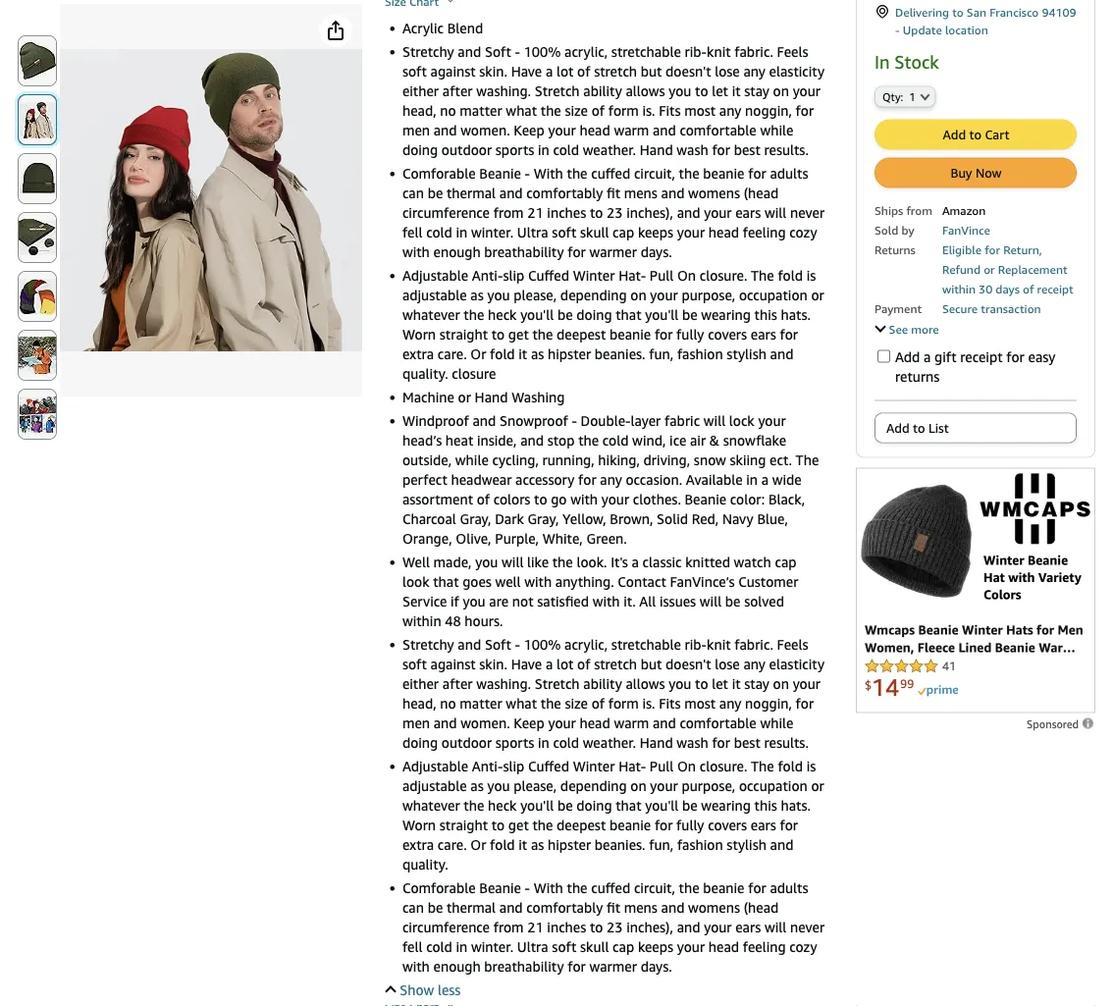 Task type: describe. For each thing, give the bounding box(es) containing it.
womens inside stretchy and soft - 100% acrylic, stretchable rib-knit fabric. feels soft against skin. have a lot of stretch but doesn't lose any elasticity either after washing. stretch ability allows you to let it stay on your head, no matter what the size of form is. fits most any noggin, for men and women. keep your head warm and comfortable while doing outdoor sports in cold weather. hand wash for best results. adjustable anti-slip cuffed winter hat- pull on closure. the fold is adjustable as you please, depending on your purpose, occupation or whatever the heck you'll be doing that you'll be wearing this hats. worn straight to get the deepest beanie for fully covers ears for extra care. or fold it as hipster beanies. fun, fashion stylish and quality. comforable beanie - with the cuffed circuit, the beanie for adults can be thermal and comfortably fit mens and womens (head circumference from 21 inches to 23 inches), and your ears will never fell cold in winter. ultra soft skull cap keeps your head feeling cozy with enough breathability for warmer days.
[[688, 900, 740, 916]]

blue,
[[757, 511, 788, 527]]

100% inside stretchy and soft - 100% acrylic, stretchable rib-knit fabric. feels soft against skin. have a lot of stretch but doesn't lose any elasticity either after washing. stretch ability allows you to let it stay on your head, no matter what the size of form is. fits most any noggin, for men and women. keep your head warm and comfortable while doing outdoor sports in cold weather. hand wash for best results. adjustable anti-slip cuffed winter hat- pull on closure. the fold is adjustable as you please, depending on your purpose, occupation or whatever the heck you'll be doing that you'll be wearing this hats. worn straight to get the deepest beanie for fully covers ears for extra care. or fold it as hipster beanies. fun, fashion stylish and quality. comforable beanie - with the cuffed circuit, the beanie for adults can be thermal and comfortably fit mens and womens (head circumference from 21 inches to 23 inches), and your ears will never fell cold in winter. ultra soft skull cap keeps your head feeling cozy with enough breathability for warmer days.
[[524, 637, 561, 653]]

1
[[909, 90, 916, 103]]

while inside stretchy and soft - 100% acrylic, stretchable rib-knit fabric. feels soft against skin. have a lot of stretch but doesn't lose any elasticity either after washing. stretch ability allows you to let it stay on your head, no matter what the size of form is. fits most any noggin, for men and women. keep your head warm and comfortable while doing outdoor sports in cold weather. hand wash for best results. adjustable anti-slip cuffed winter hat- pull on closure. the fold is adjustable as you please, depending on your purpose, occupation or whatever the heck you'll be doing that you'll be wearing this hats. worn straight to get the deepest beanie for fully covers ears for extra care. or fold it as hipster beanies. fun, fashion stylish and quality. comforable beanie - with the cuffed circuit, the beanie for adults can be thermal and comfortably fit mens and womens (head circumference from 21 inches to 23 inches), and your ears will never fell cold in winter. ultra soft skull cap keeps your head feeling cozy with enough breathability for warmer days.
[[760, 715, 794, 731]]

layer
[[631, 413, 661, 429]]

not
[[512, 594, 534, 610]]

soft inside stretchy and soft - 100% acrylic, stretchable rib-knit fabric. feels soft against skin. have a lot of stretch but doesn't lose any elasticity either after washing. stretch ability allows you to let it stay on your head, no matter what the size of form is. fits most any noggin, for men and women. keep your head warm and comfortable while doing outdoor sports in cold weather. hand wash for best results. adjustable anti-slip cuffed winter hat- pull on closure. the fold is adjustable as you please, depending on your purpose, occupation or whatever the heck you'll be doing that you'll be wearing this hats. worn straight to get the deepest beanie for fully covers ears for extra care. or fold it as hipster beanies. fun, fashion stylish and quality. comforable beanie - with the cuffed circuit, the beanie for adults can be thermal and comfortably fit mens and womens (head circumference from 21 inches to 23 inches), and your ears will never fell cold in winter. ultra soft skull cap keeps your head feeling cozy with enough breathability for warmer days.
[[485, 637, 511, 653]]

knit inside acrylic blend stretchy and soft - 100% acrylic, stretchable rib-knit fabric. feels soft against skin. have a lot of stretch but doesn't lose any elasticity either after washing. stretch ability allows you to let it stay on your head, no matter what the size of form is. fits most any noggin, for men and women. keep your head warm and comfortable while doing outdoor sports in cold weather. hand wash for best results. comforable beanie - with the cuffed circuit, the beanie for adults can be thermal and comfortably fit mens and womens (head circumference from 21 inches to 23 inches), and your ears will never fell cold in winter. ultra soft skull cap keeps your head feeling cozy with enough breathability for warmer days. adjustable anti-slip cuffed winter hat- pull on closure. the fold is adjustable as you please, depending on your purpose, occupation or whatever the heck you'll be doing that you'll be wearing this hats. worn straight to get the deepest beanie for fully covers ears for extra care. or fold it as hipster beanies. fun, fashion stylish and quality. closure machine or hand washing windproof and snowproof - double-layer fabric will lock your head's heat inside, and stop the cold wind, ice air & snowflake outside, while cycling, running, hiking, driving, snow skiing ect. the perfect headwear accessory for any occasion. available in a wide assortment of colors to go with your clothes. beanie color: black, charcoal gray, dark gray, yellow, brown, solid red, navy blue, orange, olive, purple, white, green. well made, you will like the look. it's a classic knitted watch cap look that goes well with anything. contact fanvince's customer service if you are not satisfied with it. all issues will be solved within 48 hours.
[[707, 44, 731, 60]]

wide
[[772, 472, 802, 488]]

noggin, inside acrylic blend stretchy and soft - 100% acrylic, stretchable rib-knit fabric. feels soft against skin. have a lot of stretch but doesn't lose any elasticity either after washing. stretch ability allows you to let it stay on your head, no matter what the size of form is. fits most any noggin, for men and women. keep your head warm and comfortable while doing outdoor sports in cold weather. hand wash for best results. comforable beanie - with the cuffed circuit, the beanie for adults can be thermal and comfortably fit mens and womens (head circumference from 21 inches to 23 inches), and your ears will never fell cold in winter. ultra soft skull cap keeps your head feeling cozy with enough breathability for warmer days. adjustable anti-slip cuffed winter hat- pull on closure. the fold is adjustable as you please, depending on your purpose, occupation or whatever the heck you'll be doing that you'll be wearing this hats. worn straight to get the deepest beanie for fully covers ears for extra care. or fold it as hipster beanies. fun, fashion stylish and quality. closure machine or hand washing windproof and snowproof - double-layer fabric will lock your head's heat inside, and stop the cold wind, ice air & snowflake outside, while cycling, running, hiking, driving, snow skiing ect. the perfect headwear accessory for any occasion. available in a wide assortment of colors to go with your clothes. beanie color: black, charcoal gray, dark gray, yellow, brown, solid red, navy blue, orange, olive, purple, white, green. well made, you will like the look. it's a classic knitted watch cap look that goes well with anything. contact fanvince's customer service if you are not satisfied with it. all issues will be solved within 48 hours.
[[745, 103, 792, 119]]

straight inside acrylic blend stretchy and soft - 100% acrylic, stretchable rib-knit fabric. feels soft against skin. have a lot of stretch but doesn't lose any elasticity either after washing. stretch ability allows you to let it stay on your head, no matter what the size of form is. fits most any noggin, for men and women. keep your head warm and comfortable while doing outdoor sports in cold weather. hand wash for best results. comforable beanie - with the cuffed circuit, the beanie for adults can be thermal and comfortably fit mens and womens (head circumference from 21 inches to 23 inches), and your ears will never fell cold in winter. ultra soft skull cap keeps your head feeling cozy with enough breathability for warmer days. adjustable anti-slip cuffed winter hat- pull on closure. the fold is adjustable as you please, depending on your purpose, occupation or whatever the heck you'll be doing that you'll be wearing this hats. worn straight to get the deepest beanie for fully covers ears for extra care. or fold it as hipster beanies. fun, fashion stylish and quality. closure machine or hand washing windproof and snowproof - double-layer fabric will lock your head's heat inside, and stop the cold wind, ice air & snowflake outside, while cycling, running, hiking, driving, snow skiing ect. the perfect headwear accessory for any occasion. available in a wide assortment of colors to go with your clothes. beanie color: black, charcoal gray, dark gray, yellow, brown, solid red, navy blue, orange, olive, purple, white, green. well made, you will like the look. it's a classic knitted watch cap look that goes well with anything. contact fanvince's customer service if you are not satisfied with it. all issues will be solved within 48 hours.
[[440, 326, 488, 343]]

show less button
[[385, 982, 461, 999]]

cart
[[985, 126, 1010, 142]]

1 vertical spatial beanie
[[685, 491, 727, 508]]

comfortable inside acrylic blend stretchy and soft - 100% acrylic, stretchable rib-knit fabric. feels soft against skin. have a lot of stretch but doesn't lose any elasticity either after washing. stretch ability allows you to let it stay on your head, no matter what the size of form is. fits most any noggin, for men and women. keep your head warm and comfortable while doing outdoor sports in cold weather. hand wash for best results. comforable beanie - with the cuffed circuit, the beanie for adults can be thermal and comfortably fit mens and womens (head circumference from 21 inches to 23 inches), and your ears will never fell cold in winter. ultra soft skull cap keeps your head feeling cozy with enough breathability for warmer days. adjustable anti-slip cuffed winter hat- pull on closure. the fold is adjustable as you please, depending on your purpose, occupation or whatever the heck you'll be doing that you'll be wearing this hats. worn straight to get the deepest beanie for fully covers ears for extra care. or fold it as hipster beanies. fun, fashion stylish and quality. closure machine or hand washing windproof and snowproof - double-layer fabric will lock your head's heat inside, and stop the cold wind, ice air & snowflake outside, while cycling, running, hiking, driving, snow skiing ect. the perfect headwear accessory for any occasion. available in a wide assortment of colors to go with your clothes. beanie color: black, charcoal gray, dark gray, yellow, brown, solid red, navy blue, orange, olive, purple, white, green. well made, you will like the look. it's a classic knitted watch cap look that goes well with anything. contact fanvince's customer service if you are not satisfied with it. all issues will be solved within 48 hours.
[[680, 122, 757, 138]]

stretchable inside acrylic blend stretchy and soft - 100% acrylic, stretchable rib-knit fabric. feels soft against skin. have a lot of stretch but doesn't lose any elasticity either after washing. stretch ability allows you to let it stay on your head, no matter what the size of form is. fits most any noggin, for men and women. keep your head warm and comfortable while doing outdoor sports in cold weather. hand wash for best results. comforable beanie - with the cuffed circuit, the beanie for adults can be thermal and comfortably fit mens and womens (head circumference from 21 inches to 23 inches), and your ears will never fell cold in winter. ultra soft skull cap keeps your head feeling cozy with enough breathability for warmer days. adjustable anti-slip cuffed winter hat- pull on closure. the fold is adjustable as you please, depending on your purpose, occupation or whatever the heck you'll be doing that you'll be wearing this hats. worn straight to get the deepest beanie for fully covers ears for extra care. or fold it as hipster beanies. fun, fashion stylish and quality. closure machine or hand washing windproof and snowproof - double-layer fabric will lock your head's heat inside, and stop the cold wind, ice air & snowflake outside, while cycling, running, hiking, driving, snow skiing ect. the perfect headwear accessory for any occasion. available in a wide assortment of colors to go with your clothes. beanie color: black, charcoal gray, dark gray, yellow, brown, solid red, navy blue, orange, olive, purple, white, green. well made, you will like the look. it's a classic knitted watch cap look that goes well with anything. contact fanvince's customer service if you are not satisfied with it. all issues will be solved within 48 hours.
[[612, 44, 681, 60]]

Add to Cart submit
[[876, 120, 1076, 149]]

but inside acrylic blend stretchy and soft - 100% acrylic, stretchable rib-knit fabric. feels soft against skin. have a lot of stretch but doesn't lose any elasticity either after washing. stretch ability allows you to let it stay on your head, no matter what the size of form is. fits most any noggin, for men and women. keep your head warm and comfortable while doing outdoor sports in cold weather. hand wash for best results. comforable beanie - with the cuffed circuit, the beanie for adults can be thermal and comfortably fit mens and womens (head circumference from 21 inches to 23 inches), and your ears will never fell cold in winter. ultra soft skull cap keeps your head feeling cozy with enough breathability for warmer days. adjustable anti-slip cuffed winter hat- pull on closure. the fold is adjustable as you please, depending on your purpose, occupation or whatever the heck you'll be doing that you'll be wearing this hats. worn straight to get the deepest beanie for fully covers ears for extra care. or fold it as hipster beanies. fun, fashion stylish and quality. closure machine or hand washing windproof and snowproof - double-layer fabric will lock your head's heat inside, and stop the cold wind, ice air & snowflake outside, while cycling, running, hiking, driving, snow skiing ect. the perfect headwear accessory for any occasion. available in a wide assortment of colors to go with your clothes. beanie color: black, charcoal gray, dark gray, yellow, brown, solid red, navy blue, orange, olive, purple, white, green. well made, you will like the look. it's a classic knitted watch cap look that goes well with anything. contact fanvince's customer service if you are not satisfied with it. all issues will be solved within 48 hours.
[[641, 63, 662, 80]]

Add to List radio
[[875, 413, 1077, 443]]

stretchy inside acrylic blend stretchy and soft - 100% acrylic, stretchable rib-knit fabric. feels soft against skin. have a lot of stretch but doesn't lose any elasticity either after washing. stretch ability allows you to let it stay on your head, no matter what the size of form is. fits most any noggin, for men and women. keep your head warm and comfortable while doing outdoor sports in cold weather. hand wash for best results. comforable beanie - with the cuffed circuit, the beanie for adults can be thermal and comfortably fit mens and womens (head circumference from 21 inches to 23 inches), and your ears will never fell cold in winter. ultra soft skull cap keeps your head feeling cozy with enough breathability for warmer days. adjustable anti-slip cuffed winter hat- pull on closure. the fold is adjustable as you please, depending on your purpose, occupation or whatever the heck you'll be doing that you'll be wearing this hats. worn straight to get the deepest beanie for fully covers ears for extra care. or fold it as hipster beanies. fun, fashion stylish and quality. closure machine or hand washing windproof and snowproof - double-layer fabric will lock your head's heat inside, and stop the cold wind, ice air & snowflake outside, while cycling, running, hiking, driving, snow skiing ect. the perfect headwear accessory for any occasion. available in a wide assortment of colors to go with your clothes. beanie color: black, charcoal gray, dark gray, yellow, brown, solid red, navy blue, orange, olive, purple, white, green. well made, you will like the look. it's a classic knitted watch cap look that goes well with anything. contact fanvince's customer service if you are not satisfied with it. all issues will be solved within 48 hours.
[[402, 44, 454, 60]]

Buy Now submit
[[876, 158, 1076, 187]]

lose inside acrylic blend stretchy and soft - 100% acrylic, stretchable rib-knit fabric. feels soft against skin. have a lot of stretch but doesn't lose any elasticity either after washing. stretch ability allows you to let it stay on your head, no matter what the size of form is. fits most any noggin, for men and women. keep your head warm and comfortable while doing outdoor sports in cold weather. hand wash for best results. comforable beanie - with the cuffed circuit, the beanie for adults can be thermal and comfortably fit mens and womens (head circumference from 21 inches to 23 inches), and your ears will never fell cold in winter. ultra soft skull cap keeps your head feeling cozy with enough breathability for warmer days. adjustable anti-slip cuffed winter hat- pull on closure. the fold is adjustable as you please, depending on your purpose, occupation or whatever the heck you'll be doing that you'll be wearing this hats. worn straight to get the deepest beanie for fully covers ears for extra care. or fold it as hipster beanies. fun, fashion stylish and quality. closure machine or hand washing windproof and snowproof - double-layer fabric will lock your head's heat inside, and stop the cold wind, ice air & snowflake outside, while cycling, running, hiking, driving, snow skiing ect. the perfect headwear accessory for any occasion. available in a wide assortment of colors to go with your clothes. beanie color: black, charcoal gray, dark gray, yellow, brown, solid red, navy blue, orange, olive, purple, white, green. well made, you will like the look. it's a classic knitted watch cap look that goes well with anything. contact fanvince's customer service if you are not satisfied with it. all issues will be solved within 48 hours.
[[715, 63, 740, 80]]

buy now
[[951, 165, 1002, 180]]

warm inside acrylic blend stretchy and soft - 100% acrylic, stretchable rib-knit fabric. feels soft against skin. have a lot of stretch but doesn't lose any elasticity either after washing. stretch ability allows you to let it stay on your head, no matter what the size of form is. fits most any noggin, for men and women. keep your head warm and comfortable while doing outdoor sports in cold weather. hand wash for best results. comforable beanie - with the cuffed circuit, the beanie for adults can be thermal and comfortably fit mens and womens (head circumference from 21 inches to 23 inches), and your ears will never fell cold in winter. ultra soft skull cap keeps your head feeling cozy with enough breathability for warmer days. adjustable anti-slip cuffed winter hat- pull on closure. the fold is adjustable as you please, depending on your purpose, occupation or whatever the heck you'll be doing that you'll be wearing this hats. worn straight to get the deepest beanie for fully covers ears for extra care. or fold it as hipster beanies. fun, fashion stylish and quality. closure machine or hand washing windproof and snowproof - double-layer fabric will lock your head's heat inside, and stop the cold wind, ice air & snowflake outside, while cycling, running, hiking, driving, snow skiing ect. the perfect headwear accessory for any occasion. available in a wide assortment of colors to go with your clothes. beanie color: black, charcoal gray, dark gray, yellow, brown, solid red, navy blue, orange, olive, purple, white, green. well made, you will like the look. it's a classic knitted watch cap look that goes well with anything. contact fanvince's customer service if you are not satisfied with it. all issues will be solved within 48 hours.
[[614, 122, 649, 138]]

color:
[[730, 491, 765, 508]]

adults inside stretchy and soft - 100% acrylic, stretchable rib-knit fabric. feels soft against skin. have a lot of stretch but doesn't lose any elasticity either after washing. stretch ability allows you to let it stay on your head, no matter what the size of form is. fits most any noggin, for men and women. keep your head warm and comfortable while doing outdoor sports in cold weather. hand wash for best results. adjustable anti-slip cuffed winter hat- pull on closure. the fold is adjustable as you please, depending on your purpose, occupation or whatever the heck you'll be doing that you'll be wearing this hats. worn straight to get the deepest beanie for fully covers ears for extra care. or fold it as hipster beanies. fun, fashion stylish and quality. comforable beanie - with the cuffed circuit, the beanie for adults can be thermal and comfortably fit mens and womens (head circumference from 21 inches to 23 inches), and your ears will never fell cold in winter. ultra soft skull cap keeps your head feeling cozy with enough breathability for warmer days.
[[770, 880, 809, 896]]

receipt inside eligible for return, refund or replacement within 30 days of receipt payment
[[1037, 282, 1074, 295]]

popover image
[[447, 0, 454, 2]]

circumference inside stretchy and soft - 100% acrylic, stretchable rib-knit fabric. feels soft against skin. have a lot of stretch but doesn't lose any elasticity either after washing. stretch ability allows you to let it stay on your head, no matter what the size of form is. fits most any noggin, for men and women. keep your head warm and comfortable while doing outdoor sports in cold weather. hand wash for best results. adjustable anti-slip cuffed winter hat- pull on closure. the fold is adjustable as you please, depending on your purpose, occupation or whatever the heck you'll be doing that you'll be wearing this hats. worn straight to get the deepest beanie for fully covers ears for extra care. or fold it as hipster beanies. fun, fashion stylish and quality. comforable beanie - with the cuffed circuit, the beanie for adults can be thermal and comfortably fit mens and womens (head circumference from 21 inches to 23 inches), and your ears will never fell cold in winter. ultra soft skull cap keeps your head feeling cozy with enough breathability for warmer days.
[[402, 919, 490, 936]]

size inside acrylic blend stretchy and soft - 100% acrylic, stretchable rib-knit fabric. feels soft against skin. have a lot of stretch but doesn't lose any elasticity either after washing. stretch ability allows you to let it stay on your head, no matter what the size of form is. fits most any noggin, for men and women. keep your head warm and comfortable while doing outdoor sports in cold weather. hand wash for best results. comforable beanie - with the cuffed circuit, the beanie for adults can be thermal and comfortably fit mens and womens (head circumference from 21 inches to 23 inches), and your ears will never fell cold in winter. ultra soft skull cap keeps your head feeling cozy with enough breathability for warmer days. adjustable anti-slip cuffed winter hat- pull on closure. the fold is adjustable as you please, depending on your purpose, occupation or whatever the heck you'll be doing that you'll be wearing this hats. worn straight to get the deepest beanie for fully covers ears for extra care. or fold it as hipster beanies. fun, fashion stylish and quality. closure machine or hand washing windproof and snowproof - double-layer fabric will lock your head's heat inside, and stop the cold wind, ice air & snowflake outside, while cycling, running, hiking, driving, snow skiing ect. the perfect headwear accessory for any occasion. available in a wide assortment of colors to go with your clothes. beanie color: black, charcoal gray, dark gray, yellow, brown, solid red, navy blue, orange, olive, purple, white, green. well made, you will like the look. it's a classic knitted watch cap look that goes well with anything. contact fanvince's customer service if you are not satisfied with it. all issues will be solved within 48 hours.
[[565, 103, 588, 119]]

dark
[[495, 511, 524, 527]]

in stock
[[875, 51, 939, 72]]

against inside stretchy and soft - 100% acrylic, stretchable rib-knit fabric. feels soft against skin. have a lot of stretch but doesn't lose any elasticity either after washing. stretch ability allows you to let it stay on your head, no matter what the size of form is. fits most any noggin, for men and women. keep your head warm and comfortable while doing outdoor sports in cold weather. hand wash for best results. adjustable anti-slip cuffed winter hat- pull on closure. the fold is adjustable as you please, depending on your purpose, occupation or whatever the heck you'll be doing that you'll be wearing this hats. worn straight to get the deepest beanie for fully covers ears for extra care. or fold it as hipster beanies. fun, fashion stylish and quality. comforable beanie - with the cuffed circuit, the beanie for adults can be thermal and comfortably fit mens and womens (head circumference from 21 inches to 23 inches), and your ears will never fell cold in winter. ultra soft skull cap keeps your head feeling cozy with enough breathability for warmer days.
[[431, 656, 476, 673]]

list
[[929, 420, 949, 435]]

add for add a gift receipt for easy returns
[[895, 348, 920, 365]]

secure
[[942, 301, 978, 315]]

show less
[[400, 982, 461, 999]]

it.
[[624, 594, 636, 610]]

delivering to san francisco 94109 - update location link
[[875, 3, 1077, 38]]

stay inside stretchy and soft - 100% acrylic, stretchable rib-knit fabric. feels soft against skin. have a lot of stretch but doesn't lose any elasticity either after washing. stretch ability allows you to let it stay on your head, no matter what the size of form is. fits most any noggin, for men and women. keep your head warm and comfortable while doing outdoor sports in cold weather. hand wash for best results. adjustable anti-slip cuffed winter hat- pull on closure. the fold is adjustable as you please, depending on your purpose, occupation or whatever the heck you'll be doing that you'll be wearing this hats. worn straight to get the deepest beanie for fully covers ears for extra care. or fold it as hipster beanies. fun, fashion stylish and quality. comforable beanie - with the cuffed circuit, the beanie for adults can be thermal and comfortably fit mens and womens (head circumference from 21 inches to 23 inches), and your ears will never fell cold in winter. ultra soft skull cap keeps your head feeling cozy with enough breathability for warmer days.
[[744, 676, 770, 692]]

comfortably inside acrylic blend stretchy and soft - 100% acrylic, stretchable rib-knit fabric. feels soft against skin. have a lot of stretch but doesn't lose any elasticity either after washing. stretch ability allows you to let it stay on your head, no matter what the size of form is. fits most any noggin, for men and women. keep your head warm and comfortable while doing outdoor sports in cold weather. hand wash for best results. comforable beanie - with the cuffed circuit, the beanie for adults can be thermal and comfortably fit mens and womens (head circumference from 21 inches to 23 inches), and your ears will never fell cold in winter. ultra soft skull cap keeps your head feeling cozy with enough breathability for warmer days. adjustable anti-slip cuffed winter hat- pull on closure. the fold is adjustable as you please, depending on your purpose, occupation or whatever the heck you'll be doing that you'll be wearing this hats. worn straight to get the deepest beanie for fully covers ears for extra care. or fold it as hipster beanies. fun, fashion stylish and quality. closure machine or hand washing windproof and snowproof - double-layer fabric will lock your head's heat inside, and stop the cold wind, ice air & snowflake outside, while cycling, running, hiking, driving, snow skiing ect. the perfect headwear accessory for any occasion. available in a wide assortment of colors to go with your clothes. beanie color: black, charcoal gray, dark gray, yellow, brown, solid red, navy blue, orange, olive, purple, white, green. well made, you will like the look. it's a classic knitted watch cap look that goes well with anything. contact fanvince's customer service if you are not satisfied with it. all issues will be solved within 48 hours.
[[527, 185, 603, 201]]

sports inside stretchy and soft - 100% acrylic, stretchable rib-knit fabric. feels soft against skin. have a lot of stretch but doesn't lose any elasticity either after washing. stretch ability allows you to let it stay on your head, no matter what the size of form is. fits most any noggin, for men and women. keep your head warm and comfortable while doing outdoor sports in cold weather. hand wash for best results. adjustable anti-slip cuffed winter hat- pull on closure. the fold is adjustable as you please, depending on your purpose, occupation or whatever the heck you'll be doing that you'll be wearing this hats. worn straight to get the deepest beanie for fully covers ears for extra care. or fold it as hipster beanies. fun, fashion stylish and quality. comforable beanie - with the cuffed circuit, the beanie for adults can be thermal and comfortably fit mens and womens (head circumference from 21 inches to 23 inches), and your ears will never fell cold in winter. ultra soft skull cap keeps your head feeling cozy with enough breathability for warmer days.
[[496, 735, 534, 751]]

anti- inside acrylic blend stretchy and soft - 100% acrylic, stretchable rib-knit fabric. feels soft against skin. have a lot of stretch but doesn't lose any elasticity either after washing. stretch ability allows you to let it stay on your head, no matter what the size of form is. fits most any noggin, for men and women. keep your head warm and comfortable while doing outdoor sports in cold weather. hand wash for best results. comforable beanie - with the cuffed circuit, the beanie for adults can be thermal and comfortably fit mens and womens (head circumference from 21 inches to 23 inches), and your ears will never fell cold in winter. ultra soft skull cap keeps your head feeling cozy with enough breathability for warmer days. adjustable anti-slip cuffed winter hat- pull on closure. the fold is adjustable as you please, depending on your purpose, occupation or whatever the heck you'll be doing that you'll be wearing this hats. worn straight to get the deepest beanie for fully covers ears for extra care. or fold it as hipster beanies. fun, fashion stylish and quality. closure machine or hand washing windproof and snowproof - double-layer fabric will lock your head's heat inside, and stop the cold wind, ice air & snowflake outside, while cycling, running, hiking, driving, snow skiing ect. the perfect headwear accessory for any occasion. available in a wide assortment of colors to go with your clothes. beanie color: black, charcoal gray, dark gray, yellow, brown, solid red, navy blue, orange, olive, purple, white, green. well made, you will like the look. it's a classic knitted watch cap look that goes well with anything. contact fanvince's customer service if you are not satisfied with it. all issues will be solved within 48 hours.
[[472, 268, 503, 284]]

eligible for return, refund or replacement within 30 days of receipt button
[[942, 240, 1074, 296]]

replacement
[[998, 262, 1068, 276]]

0 vertical spatial beanie
[[479, 165, 521, 182]]

is inside acrylic blend stretchy and soft - 100% acrylic, stretchable rib-knit fabric. feels soft against skin. have a lot of stretch but doesn't lose any elasticity either after washing. stretch ability allows you to let it stay on your head, no matter what the size of form is. fits most any noggin, for men and women. keep your head warm and comfortable while doing outdoor sports in cold weather. hand wash for best results. comforable beanie - with the cuffed circuit, the beanie for adults can be thermal and comfortably fit mens and womens (head circumference from 21 inches to 23 inches), and your ears will never fell cold in winter. ultra soft skull cap keeps your head feeling cozy with enough breathability for warmer days. adjustable anti-slip cuffed winter hat- pull on closure. the fold is adjustable as you please, depending on your purpose, occupation or whatever the heck you'll be doing that you'll be wearing this hats. worn straight to get the deepest beanie for fully covers ears for extra care. or fold it as hipster beanies. fun, fashion stylish and quality. closure machine or hand washing windproof and snowproof - double-layer fabric will lock your head's heat inside, and stop the cold wind, ice air & snowflake outside, while cycling, running, hiking, driving, snow skiing ect. the perfect headwear accessory for any occasion. available in a wide assortment of colors to go with your clothes. beanie color: black, charcoal gray, dark gray, yellow, brown, solid red, navy blue, orange, olive, purple, white, green. well made, you will like the look. it's a classic knitted watch cap look that goes well with anything. contact fanvince's customer service if you are not satisfied with it. all issues will be solved within 48 hours.
[[807, 268, 816, 284]]

acrylic, inside stretchy and soft - 100% acrylic, stretchable rib-knit fabric. feels soft against skin. have a lot of stretch but doesn't lose any elasticity either after washing. stretch ability allows you to let it stay on your head, no matter what the size of form is. fits most any noggin, for men and women. keep your head warm and comfortable while doing outdoor sports in cold weather. hand wash for best results. adjustable anti-slip cuffed winter hat- pull on closure. the fold is adjustable as you please, depending on your purpose, occupation or whatever the heck you'll be doing that you'll be wearing this hats. worn straight to get the deepest beanie for fully covers ears for extra care. or fold it as hipster beanies. fun, fashion stylish and quality. comforable beanie - with the cuffed circuit, the beanie for adults can be thermal and comfortably fit mens and womens (head circumference from 21 inches to 23 inches), and your ears will never fell cold in winter. ultra soft skull cap keeps your head feeling cozy with enough breathability for warmer days.
[[565, 637, 608, 653]]

stretch inside stretchy and soft - 100% acrylic, stretchable rib-knit fabric. feels soft against skin. have a lot of stretch but doesn't lose any elasticity either after washing. stretch ability allows you to let it stay on your head, no matter what the size of form is. fits most any noggin, for men and women. keep your head warm and comfortable while doing outdoor sports in cold weather. hand wash for best results. adjustable anti-slip cuffed winter hat- pull on closure. the fold is adjustable as you please, depending on your purpose, occupation or whatever the heck you'll be doing that you'll be wearing this hats. worn straight to get the deepest beanie for fully covers ears for extra care. or fold it as hipster beanies. fun, fashion stylish and quality. comforable beanie - with the cuffed circuit, the beanie for adults can be thermal and comfortably fit mens and womens (head circumference from 21 inches to 23 inches), and your ears will never fell cold in winter. ultra soft skull cap keeps your head feeling cozy with enough breathability for warmer days.
[[535, 676, 580, 692]]

more
[[911, 322, 939, 336]]

goes
[[463, 574, 492, 590]]

olive,
[[456, 531, 492, 547]]

hiking,
[[598, 452, 640, 468]]

warm inside stretchy and soft - 100% acrylic, stretchable rib-knit fabric. feels soft against skin. have a lot of stretch but doesn't lose any elasticity either after washing. stretch ability allows you to let it stay on your head, no matter what the size of form is. fits most any noggin, for men and women. keep your head warm and comfortable while doing outdoor sports in cold weather. hand wash for best results. adjustable anti-slip cuffed winter hat- pull on closure. the fold is adjustable as you please, depending on your purpose, occupation or whatever the heck you'll be doing that you'll be wearing this hats. worn straight to get the deepest beanie for fully covers ears for extra care. or fold it as hipster beanies. fun, fashion stylish and quality. comforable beanie - with the cuffed circuit, the beanie for adults can be thermal and comfortably fit mens and womens (head circumference from 21 inches to 23 inches), and your ears will never fell cold in winter. ultra soft skull cap keeps your head feeling cozy with enough breathability for warmer days.
[[614, 715, 649, 731]]

washing. inside acrylic blend stretchy and soft - 100% acrylic, stretchable rib-knit fabric. feels soft against skin. have a lot of stretch but doesn't lose any elasticity either after washing. stretch ability allows you to let it stay on your head, no matter what the size of form is. fits most any noggin, for men and women. keep your head warm and comfortable while doing outdoor sports in cold weather. hand wash for best results. comforable beanie - with the cuffed circuit, the beanie for adults can be thermal and comfortably fit mens and womens (head circumference from 21 inches to 23 inches), and your ears will never fell cold in winter. ultra soft skull cap keeps your head feeling cozy with enough breathability for warmer days. adjustable anti-slip cuffed winter hat- pull on closure. the fold is adjustable as you please, depending on your purpose, occupation or whatever the heck you'll be doing that you'll be wearing this hats. worn straight to get the deepest beanie for fully covers ears for extra care. or fold it as hipster beanies. fun, fashion stylish and quality. closure machine or hand washing windproof and snowproof - double-layer fabric will lock your head's heat inside, and stop the cold wind, ice air & snowflake outside, while cycling, running, hiking, driving, snow skiing ect. the perfect headwear accessory for any occasion. available in a wide assortment of colors to go with your clothes. beanie color: black, charcoal gray, dark gray, yellow, brown, solid red, navy blue, orange, olive, purple, white, green. well made, you will like the look. it's a classic knitted watch cap look that goes well with anything. contact fanvince's customer service if you are not satisfied with it. all issues will be solved within 48 hours.
[[476, 83, 531, 99]]

what inside acrylic blend stretchy and soft - 100% acrylic, stretchable rib-knit fabric. feels soft against skin. have a lot of stretch but doesn't lose any elasticity either after washing. stretch ability allows you to let it stay on your head, no matter what the size of form is. fits most any noggin, for men and women. keep your head warm and comfortable while doing outdoor sports in cold weather. hand wash for best results. comforable beanie - with the cuffed circuit, the beanie for adults can be thermal and comfortably fit mens and womens (head circumference from 21 inches to 23 inches), and your ears will never fell cold in winter. ultra soft skull cap keeps your head feeling cozy with enough breathability for warmer days. adjustable anti-slip cuffed winter hat- pull on closure. the fold is adjustable as you please, depending on your purpose, occupation or whatever the heck you'll be doing that you'll be wearing this hats. worn straight to get the deepest beanie for fully covers ears for extra care. or fold it as hipster beanies. fun, fashion stylish and quality. closure machine or hand washing windproof and snowproof - double-layer fabric will lock your head's heat inside, and stop the cold wind, ice air & snowflake outside, while cycling, running, hiking, driving, snow skiing ect. the perfect headwear accessory for any occasion. available in a wide assortment of colors to go with your clothes. beanie color: black, charcoal gray, dark gray, yellow, brown, solid red, navy blue, orange, olive, purple, white, green. well made, you will like the look. it's a classic knitted watch cap look that goes well with anything. contact fanvince's customer service if you are not satisfied with it. all issues will be solved within 48 hours.
[[506, 103, 537, 119]]

to inside option
[[913, 420, 925, 435]]

cozy inside acrylic blend stretchy and soft - 100% acrylic, stretchable rib-knit fabric. feels soft against skin. have a lot of stretch but doesn't lose any elasticity either after washing. stretch ability allows you to let it stay on your head, no matter what the size of form is. fits most any noggin, for men and women. keep your head warm and comfortable while doing outdoor sports in cold weather. hand wash for best results. comforable beanie - with the cuffed circuit, the beanie for adults can be thermal and comfortably fit mens and womens (head circumference from 21 inches to 23 inches), and your ears will never fell cold in winter. ultra soft skull cap keeps your head feeling cozy with enough breathability for warmer days. adjustable anti-slip cuffed winter hat- pull on closure. the fold is adjustable as you please, depending on your purpose, occupation or whatever the heck you'll be doing that you'll be wearing this hats. worn straight to get the deepest beanie for fully covers ears for extra care. or fold it as hipster beanies. fun, fashion stylish and quality. closure machine or hand washing windproof and snowproof - double-layer fabric will lock your head's heat inside, and stop the cold wind, ice air & snowflake outside, while cycling, running, hiking, driving, snow skiing ect. the perfect headwear accessory for any occasion. available in a wide assortment of colors to go with your clothes. beanie color: black, charcoal gray, dark gray, yellow, brown, solid red, navy blue, orange, olive, purple, white, green. well made, you will like the look. it's a classic knitted watch cap look that goes well with anything. contact fanvince's customer service if you are not satisfied with it. all issues will be solved within 48 hours.
[[790, 224, 817, 241]]

adjustable inside acrylic blend stretchy and soft - 100% acrylic, stretchable rib-knit fabric. feels soft against skin. have a lot of stretch but doesn't lose any elasticity either after washing. stretch ability allows you to let it stay on your head, no matter what the size of form is. fits most any noggin, for men and women. keep your head warm and comfortable while doing outdoor sports in cold weather. hand wash for best results. comforable beanie - with the cuffed circuit, the beanie for adults can be thermal and comfortably fit mens and womens (head circumference from 21 inches to 23 inches), and your ears will never fell cold in winter. ultra soft skull cap keeps your head feeling cozy with enough breathability for warmer days. adjustable anti-slip cuffed winter hat- pull on closure. the fold is adjustable as you please, depending on your purpose, occupation or whatever the heck you'll be doing that you'll be wearing this hats. worn straight to get the deepest beanie for fully covers ears for extra care. or fold it as hipster beanies. fun, fashion stylish and quality. closure machine or hand washing windproof and snowproof - double-layer fabric will lock your head's heat inside, and stop the cold wind, ice air & snowflake outside, while cycling, running, hiking, driving, snow skiing ect. the perfect headwear accessory for any occasion. available in a wide assortment of colors to go with your clothes. beanie color: black, charcoal gray, dark gray, yellow, brown, solid red, navy blue, orange, olive, purple, white, green. well made, you will like the look. it's a classic knitted watch cap look that goes well with anything. contact fanvince's customer service if you are not satisfied with it. all issues will be solved within 48 hours.
[[402, 268, 468, 284]]

washing. inside stretchy and soft - 100% acrylic, stretchable rib-knit fabric. feels soft against skin. have a lot of stretch but doesn't lose any elasticity either after washing. stretch ability allows you to let it stay on your head, no matter what the size of form is. fits most any noggin, for men and women. keep your head warm and comfortable while doing outdoor sports in cold weather. hand wash for best results. adjustable anti-slip cuffed winter hat- pull on closure. the fold is adjustable as you please, depending on your purpose, occupation or whatever the heck you'll be doing that you'll be wearing this hats. worn straight to get the deepest beanie for fully covers ears for extra care. or fold it as hipster beanies. fun, fashion stylish and quality. comforable beanie - with the cuffed circuit, the beanie for adults can be thermal and comfortably fit mens and womens (head circumference from 21 inches to 23 inches), and your ears will never fell cold in winter. ultra soft skull cap keeps your head feeling cozy with enough breathability for warmer days.
[[476, 676, 531, 692]]

inside
[[1017, 321, 1048, 335]]

shows what's inside button
[[942, 319, 1048, 335]]

qty: 1
[[883, 90, 916, 103]]

double-
[[581, 413, 631, 429]]

1 vertical spatial hand
[[475, 389, 508, 405]]

fanvince's
[[670, 574, 735, 590]]

shows what's inside
[[942, 321, 1048, 335]]

94109
[[1042, 5, 1077, 18]]

noggin, inside stretchy and soft - 100% acrylic, stretchable rib-knit fabric. feels soft against skin. have a lot of stretch but doesn't lose any elasticity either after washing. stretch ability allows you to let it stay on your head, no matter what the size of form is. fits most any noggin, for men and women. keep your head warm and comfortable while doing outdoor sports in cold weather. hand wash for best results. adjustable anti-slip cuffed winter hat- pull on closure. the fold is adjustable as you please, depending on your purpose, occupation or whatever the heck you'll be doing that you'll be wearing this hats. worn straight to get the deepest beanie for fully covers ears for extra care. or fold it as hipster beanies. fun, fashion stylish and quality. comforable beanie - with the cuffed circuit, the beanie for adults can be thermal and comfortably fit mens and womens (head circumference from 21 inches to 23 inches), and your ears will never fell cold in winter. ultra soft skull cap keeps your head feeling cozy with enough breathability for warmer days.
[[745, 696, 792, 712]]

air
[[690, 433, 706, 449]]

add for add to cart
[[943, 126, 966, 142]]

whatever inside acrylic blend stretchy and soft - 100% acrylic, stretchable rib-knit fabric. feels soft against skin. have a lot of stretch but doesn't lose any elasticity either after washing. stretch ability allows you to let it stay on your head, no matter what the size of form is. fits most any noggin, for men and women. keep your head warm and comfortable while doing outdoor sports in cold weather. hand wash for best results. comforable beanie - with the cuffed circuit, the beanie for adults can be thermal and comfortably fit mens and womens (head circumference from 21 inches to 23 inches), and your ears will never fell cold in winter. ultra soft skull cap keeps your head feeling cozy with enough breathability for warmer days. adjustable anti-slip cuffed winter hat- pull on closure. the fold is adjustable as you please, depending on your purpose, occupation or whatever the heck you'll be doing that you'll be wearing this hats. worn straight to get the deepest beanie for fully covers ears for extra care. or fold it as hipster beanies. fun, fashion stylish and quality. closure machine or hand washing windproof and snowproof - double-layer fabric will lock your head's heat inside, and stop the cold wind, ice air & snowflake outside, while cycling, running, hiking, driving, snow skiing ect. the perfect headwear accessory for any occasion. available in a wide assortment of colors to go with your clothes. beanie color: black, charcoal gray, dark gray, yellow, brown, solid red, navy blue, orange, olive, purple, white, green. well made, you will like the look. it's a classic knitted watch cap look that goes well with anything. contact fanvince's customer service if you are not satisfied with it. all issues will be solved within 48 hours.
[[402, 307, 460, 323]]

running,
[[543, 452, 595, 468]]

fully inside acrylic blend stretchy and soft - 100% acrylic, stretchable rib-knit fabric. feels soft against skin. have a lot of stretch but doesn't lose any elasticity either after washing. stretch ability allows you to let it stay on your head, no matter what the size of form is. fits most any noggin, for men and women. keep your head warm and comfortable while doing outdoor sports in cold weather. hand wash for best results. comforable beanie - with the cuffed circuit, the beanie for adults can be thermal and comfortably fit mens and womens (head circumference from 21 inches to 23 inches), and your ears will never fell cold in winter. ultra soft skull cap keeps your head feeling cozy with enough breathability for warmer days. adjustable anti-slip cuffed winter hat- pull on closure. the fold is adjustable as you please, depending on your purpose, occupation or whatever the heck you'll be doing that you'll be wearing this hats. worn straight to get the deepest beanie for fully covers ears for extra care. or fold it as hipster beanies. fun, fashion stylish and quality. closure machine or hand washing windproof and snowproof - double-layer fabric will lock your head's heat inside, and stop the cold wind, ice air & snowflake outside, while cycling, running, hiking, driving, snow skiing ect. the perfect headwear accessory for any occasion. available in a wide assortment of colors to go with your clothes. beanie color: black, charcoal gray, dark gray, yellow, brown, solid red, navy blue, orange, olive, purple, white, green. well made, you will like the look. it's a classic knitted watch cap look that goes well with anything. contact fanvince's customer service if you are not satisfied with it. all issues will be solved within 48 hours.
[[677, 326, 704, 343]]

inches inside acrylic blend stretchy and soft - 100% acrylic, stretchable rib-knit fabric. feels soft against skin. have a lot of stretch but doesn't lose any elasticity either after washing. stretch ability allows you to let it stay on your head, no matter what the size of form is. fits most any noggin, for men and women. keep your head warm and comfortable while doing outdoor sports in cold weather. hand wash for best results. comforable beanie - with the cuffed circuit, the beanie for adults can be thermal and comfortably fit mens and womens (head circumference from 21 inches to 23 inches), and your ears will never fell cold in winter. ultra soft skull cap keeps your head feeling cozy with enough breathability for warmer days. adjustable anti-slip cuffed winter hat- pull on closure. the fold is adjustable as you please, depending on your purpose, occupation or whatever the heck you'll be doing that you'll be wearing this hats. worn straight to get the deepest beanie for fully covers ears for extra care. or fold it as hipster beanies. fun, fashion stylish and quality. closure machine or hand washing windproof and snowproof - double-layer fabric will lock your head's heat inside, and stop the cold wind, ice air & snowflake outside, while cycling, running, hiking, driving, snow skiing ect. the perfect headwear accessory for any occasion. available in a wide assortment of colors to go with your clothes. beanie color: black, charcoal gray, dark gray, yellow, brown, solid red, navy blue, orange, olive, purple, white, green. well made, you will like the look. it's a classic knitted watch cap look that goes well with anything. contact fanvince's customer service if you are not satisfied with it. all issues will be solved within 48 hours.
[[547, 205, 586, 221]]

fit inside acrylic blend stretchy and soft - 100% acrylic, stretchable rib-knit fabric. feels soft against skin. have a lot of stretch but doesn't lose any elasticity either after washing. stretch ability allows you to let it stay on your head, no matter what the size of form is. fits most any noggin, for men and women. keep your head warm and comfortable while doing outdoor sports in cold weather. hand wash for best results. comforable beanie - with the cuffed circuit, the beanie for adults can be thermal and comfortably fit mens and womens (head circumference from 21 inches to 23 inches), and your ears will never fell cold in winter. ultra soft skull cap keeps your head feeling cozy with enough breathability for warmer days. adjustable anti-slip cuffed winter hat- pull on closure. the fold is adjustable as you please, depending on your purpose, occupation or whatever the heck you'll be doing that you'll be wearing this hats. worn straight to get the deepest beanie for fully covers ears for extra care. or fold it as hipster beanies. fun, fashion stylish and quality. closure machine or hand washing windproof and snowproof - double-layer fabric will lock your head's heat inside, and stop the cold wind, ice air & snowflake outside, while cycling, running, hiking, driving, snow skiing ect. the perfect headwear accessory for any occasion. available in a wide assortment of colors to go with your clothes. beanie color: black, charcoal gray, dark gray, yellow, brown, solid red, navy blue, orange, olive, purple, white, green. well made, you will like the look. it's a classic knitted watch cap look that goes well with anything. contact fanvince's customer service if you are not satisfied with it. all issues will be solved within 48 hours.
[[607, 185, 621, 201]]

it's
[[611, 554, 628, 570]]

after inside acrylic blend stretchy and soft - 100% acrylic, stretchable rib-knit fabric. feels soft against skin. have a lot of stretch but doesn't lose any elasticity either after washing. stretch ability allows you to let it stay on your head, no matter what the size of form is. fits most any noggin, for men and women. keep your head warm and comfortable while doing outdoor sports in cold weather. hand wash for best results. comforable beanie - with the cuffed circuit, the beanie for adults can be thermal and comfortably fit mens and womens (head circumference from 21 inches to 23 inches), and your ears will never fell cold in winter. ultra soft skull cap keeps your head feeling cozy with enough breathability for warmer days. adjustable anti-slip cuffed winter hat- pull on closure. the fold is adjustable as you please, depending on your purpose, occupation or whatever the heck you'll be doing that you'll be wearing this hats. worn straight to get the deepest beanie for fully covers ears for extra care. or fold it as hipster beanies. fun, fashion stylish and quality. closure machine or hand washing windproof and snowproof - double-layer fabric will lock your head's heat inside, and stop the cold wind, ice air & snowflake outside, while cycling, running, hiking, driving, snow skiing ect. the perfect headwear accessory for any occasion. available in a wide assortment of colors to go with your clothes. beanie color: black, charcoal gray, dark gray, yellow, brown, solid red, navy blue, orange, olive, purple, white, green. well made, you will like the look. it's a classic knitted watch cap look that goes well with anything. contact fanvince's customer service if you are not satisfied with it. all issues will be solved within 48 hours.
[[443, 83, 473, 99]]

breathability inside stretchy and soft - 100% acrylic, stretchable rib-knit fabric. feels soft against skin. have a lot of stretch but doesn't lose any elasticity either after washing. stretch ability allows you to let it stay on your head, no matter what the size of form is. fits most any noggin, for men and women. keep your head warm and comfortable while doing outdoor sports in cold weather. hand wash for best results. adjustable anti-slip cuffed winter hat- pull on closure. the fold is adjustable as you please, depending on your purpose, occupation or whatever the heck you'll be doing that you'll be wearing this hats. worn straight to get the deepest beanie for fully covers ears for extra care. or fold it as hipster beanies. fun, fashion stylish and quality. comforable beanie - with the cuffed circuit, the beanie for adults can be thermal and comfortably fit mens and womens (head circumference from 21 inches to 23 inches), and your ears will never fell cold in winter. ultra soft skull cap keeps your head feeling cozy with enough breathability for warmer days.
[[484, 959, 564, 975]]

knitted
[[686, 554, 730, 570]]

skiing
[[730, 452, 766, 468]]

0 vertical spatial that
[[616, 307, 642, 323]]

Add a gift receipt for easy returns checkbox
[[878, 350, 891, 363]]

please, inside stretchy and soft - 100% acrylic, stretchable rib-knit fabric. feels soft against skin. have a lot of stretch but doesn't lose any elasticity either after washing. stretch ability allows you to let it stay on your head, no matter what the size of form is. fits most any noggin, for men and women. keep your head warm and comfortable while doing outdoor sports in cold weather. hand wash for best results. adjustable anti-slip cuffed winter hat- pull on closure. the fold is adjustable as you please, depending on your purpose, occupation or whatever the heck you'll be doing that you'll be wearing this hats. worn straight to get the deepest beanie for fully covers ears for extra care. or fold it as hipster beanies. fun, fashion stylish and quality. comforable beanie - with the cuffed circuit, the beanie for adults can be thermal and comfortably fit mens and womens (head circumference from 21 inches to 23 inches), and your ears will never fell cold in winter. ultra soft skull cap keeps your head feeling cozy with enough breathability for warmer days.
[[514, 778, 557, 794]]

go
[[551, 491, 567, 508]]

easy
[[1028, 348, 1056, 365]]

slip inside acrylic blend stretchy and soft - 100% acrylic, stretchable rib-knit fabric. feels soft against skin. have a lot of stretch but doesn't lose any elasticity either after washing. stretch ability allows you to let it stay on your head, no matter what the size of form is. fits most any noggin, for men and women. keep your head warm and comfortable while doing outdoor sports in cold weather. hand wash for best results. comforable beanie - with the cuffed circuit, the beanie for adults can be thermal and comfortably fit mens and womens (head circumference from 21 inches to 23 inches), and your ears will never fell cold in winter. ultra soft skull cap keeps your head feeling cozy with enough breathability for warmer days. adjustable anti-slip cuffed winter hat- pull on closure. the fold is adjustable as you please, depending on your purpose, occupation or whatever the heck you'll be doing that you'll be wearing this hats. worn straight to get the deepest beanie for fully covers ears for extra care. or fold it as hipster beanies. fun, fashion stylish and quality. closure machine or hand washing windproof and snowproof - double-layer fabric will lock your head's heat inside, and stop the cold wind, ice air & snowflake outside, while cycling, running, hiking, driving, snow skiing ect. the perfect headwear accessory for any occasion. available in a wide assortment of colors to go with your clothes. beanie color: black, charcoal gray, dark gray, yellow, brown, solid red, navy blue, orange, olive, purple, white, green. well made, you will like the look. it's a classic knitted watch cap look that goes well with anything. contact fanvince's customer service if you are not satisfied with it. all issues will be solved within 48 hours.
[[503, 268, 525, 284]]

amazon
[[942, 203, 986, 217]]

fanvince
[[942, 223, 990, 236]]

1 vertical spatial the
[[796, 452, 819, 468]]

outside,
[[402, 452, 452, 468]]

0 vertical spatial the
[[751, 268, 774, 284]]

snowproof
[[500, 413, 568, 429]]

1 vertical spatial cap
[[775, 554, 797, 570]]

acrylic blend stretchy and soft - 100% acrylic, stretchable rib-knit fabric. feels soft against skin. have a lot of stretch but doesn't lose any elasticity either after washing. stretch ability allows you to let it stay on your head, no matter what the size of form is. fits most any noggin, for men and women. keep your head warm and comfortable while doing outdoor sports in cold weather. hand wash for best results. comforable beanie - with the cuffed circuit, the beanie for adults can be thermal and comfortably fit mens and womens (head circumference from 21 inches to 23 inches), and your ears will never fell cold in winter. ultra soft skull cap keeps your head feeling cozy with enough breathability for warmer days. adjustable anti-slip cuffed winter hat- pull on closure. the fold is adjustable as you please, depending on your purpose, occupation or whatever the heck you'll be doing that you'll be wearing this hats. worn straight to get the deepest beanie for fully covers ears for extra care. or fold it as hipster beanies. fun, fashion stylish and quality. closure machine or hand washing windproof and snowproof - double-layer fabric will lock your head's heat inside, and stop the cold wind, ice air & snowflake outside, while cycling, running, hiking, driving, snow skiing ect. the perfect headwear accessory for any occasion. available in a wide assortment of colors to go with your clothes. beanie color: black, charcoal gray, dark gray, yellow, brown, solid red, navy blue, orange, olive, purple, white, green. well made, you will like the look. it's a classic knitted watch cap look that goes well with anything. contact fanvince's customer service if you are not satisfied with it. all issues will be solved within 48 hours.
[[402, 20, 825, 629]]

receipt inside add a gift receipt for easy returns
[[960, 348, 1003, 365]]

warmer inside stretchy and soft - 100% acrylic, stretchable rib-knit fabric. feels soft against skin. have a lot of stretch but doesn't lose any elasticity either after washing. stretch ability allows you to let it stay on your head, no matter what the size of form is. fits most any noggin, for men and women. keep your head warm and comfortable while doing outdoor sports in cold weather. hand wash for best results. adjustable anti-slip cuffed winter hat- pull on closure. the fold is adjustable as you please, depending on your purpose, occupation or whatever the heck you'll be doing that you'll be wearing this hats. worn straight to get the deepest beanie for fully covers ears for extra care. or fold it as hipster beanies. fun, fashion stylish and quality. comforable beanie - with the cuffed circuit, the beanie for adults can be thermal and comfortably fit mens and womens (head circumference from 21 inches to 23 inches), and your ears will never fell cold in winter. ultra soft skull cap keeps your head feeling cozy with enough breathability for warmer days.
[[590, 959, 637, 975]]

head, inside stretchy and soft - 100% acrylic, stretchable rib-knit fabric. feels soft against skin. have a lot of stretch but doesn't lose any elasticity either after washing. stretch ability allows you to let it stay on your head, no matter what the size of form is. fits most any noggin, for men and women. keep your head warm and comfortable while doing outdoor sports in cold weather. hand wash for best results. adjustable anti-slip cuffed winter hat- pull on closure. the fold is adjustable as you please, depending on your purpose, occupation or whatever the heck you'll be doing that you'll be wearing this hats. worn straight to get the deepest beanie for fully covers ears for extra care. or fold it as hipster beanies. fun, fashion stylish and quality. comforable beanie - with the cuffed circuit, the beanie for adults can be thermal and comfortably fit mens and womens (head circumference from 21 inches to 23 inches), and your ears will never fell cold in winter. ultra soft skull cap keeps your head feeling cozy with enough breathability for warmer days.
[[402, 696, 437, 712]]

wash inside acrylic blend stretchy and soft - 100% acrylic, stretchable rib-knit fabric. feels soft against skin. have a lot of stretch but doesn't lose any elasticity either after washing. stretch ability allows you to let it stay on your head, no matter what the size of form is. fits most any noggin, for men and women. keep your head warm and comfortable while doing outdoor sports in cold weather. hand wash for best results. comforable beanie - with the cuffed circuit, the beanie for adults can be thermal and comfortably fit mens and womens (head circumference from 21 inches to 23 inches), and your ears will never fell cold in winter. ultra soft skull cap keeps your head feeling cozy with enough breathability for warmer days. adjustable anti-slip cuffed winter hat- pull on closure. the fold is adjustable as you please, depending on your purpose, occupation or whatever the heck you'll be doing that you'll be wearing this hats. worn straight to get the deepest beanie for fully covers ears for extra care. or fold it as hipster beanies. fun, fashion stylish and quality. closure machine or hand washing windproof and snowproof - double-layer fabric will lock your head's heat inside, and stop the cold wind, ice air & snowflake outside, while cycling, running, hiking, driving, snow skiing ect. the perfect headwear accessory for any occasion. available in a wide assortment of colors to go with your clothes. beanie color: black, charcoal gray, dark gray, yellow, brown, solid red, navy blue, orange, olive, purple, white, green. well made, you will like the look. it's a classic knitted watch cap look that goes well with anything. contact fanvince's customer service if you are not satisfied with it. all issues will be solved within 48 hours.
[[677, 142, 709, 158]]

is. inside stretchy and soft - 100% acrylic, stretchable rib-knit fabric. feels soft against skin. have a lot of stretch but doesn't lose any elasticity either after washing. stretch ability allows you to let it stay on your head, no matter what the size of form is. fits most any noggin, for men and women. keep your head warm and comfortable while doing outdoor sports in cold weather. hand wash for best results. adjustable anti-slip cuffed winter hat- pull on closure. the fold is adjustable as you please, depending on your purpose, occupation or whatever the heck you'll be doing that you'll be wearing this hats. worn straight to get the deepest beanie for fully covers ears for extra care. or fold it as hipster beanies. fun, fashion stylish and quality. comforable beanie - with the cuffed circuit, the beanie for adults can be thermal and comfortably fit mens and womens (head circumference from 21 inches to 23 inches), and your ears will never fell cold in winter. ultra soft skull cap keeps your head feeling cozy with enough breathability for warmer days.
[[643, 696, 655, 712]]

colors
[[494, 491, 531, 508]]

occasion.
[[626, 472, 683, 488]]

1 vertical spatial while
[[455, 452, 489, 468]]

closure. inside acrylic blend stretchy and soft - 100% acrylic, stretchable rib-knit fabric. feels soft against skin. have a lot of stretch but doesn't lose any elasticity either after washing. stretch ability allows you to let it stay on your head, no matter what the size of form is. fits most any noggin, for men and women. keep your head warm and comfortable while doing outdoor sports in cold weather. hand wash for best results. comforable beanie - with the cuffed circuit, the beanie for adults can be thermal and comfortably fit mens and womens (head circumference from 21 inches to 23 inches), and your ears will never fell cold in winter. ultra soft skull cap keeps your head feeling cozy with enough breathability for warmer days. adjustable anti-slip cuffed winter hat- pull on closure. the fold is adjustable as you please, depending on your purpose, occupation or whatever the heck you'll be doing that you'll be wearing this hats. worn straight to get the deepest beanie for fully covers ears for extra care. or fold it as hipster beanies. fun, fashion stylish and quality. closure machine or hand washing windproof and snowproof - double-layer fabric will lock your head's heat inside, and stop the cold wind, ice air & snowflake outside, while cycling, running, hiking, driving, snow skiing ect. the perfect headwear accessory for any occasion. available in a wide assortment of colors to go with your clothes. beanie color: black, charcoal gray, dark gray, yellow, brown, solid red, navy blue, orange, olive, purple, white, green. well made, you will like the look. it's a classic knitted watch cap look that goes well with anything. contact fanvince's customer service if you are not satisfied with it. all issues will be solved within 48 hours.
[[700, 268, 748, 284]]

beanie inside stretchy and soft - 100% acrylic, stretchable rib-knit fabric. feels soft against skin. have a lot of stretch but doesn't lose any elasticity either after washing. stretch ability allows you to let it stay on your head, no matter what the size of form is. fits most any noggin, for men and women. keep your head warm and comfortable while doing outdoor sports in cold weather. hand wash for best results. adjustable anti-slip cuffed winter hat- pull on closure. the fold is adjustable as you please, depending on your purpose, occupation or whatever the heck you'll be doing that you'll be wearing this hats. worn straight to get the deepest beanie for fully covers ears for extra care. or fold it as hipster beanies. fun, fashion stylish and quality. comforable beanie - with the cuffed circuit, the beanie for adults can be thermal and comfortably fit mens and womens (head circumference from 21 inches to 23 inches), and your ears will never fell cold in winter. ultra soft skull cap keeps your head feeling cozy with enough breathability for warmer days.
[[479, 880, 521, 896]]

ect.
[[770, 452, 792, 468]]

stop
[[548, 433, 575, 449]]

packaging
[[875, 321, 929, 335]]

adjustable inside acrylic blend stretchy and soft - 100% acrylic, stretchable rib-knit fabric. feels soft against skin. have a lot of stretch but doesn't lose any elasticity either after washing. stretch ability allows you to let it stay on your head, no matter what the size of form is. fits most any noggin, for men and women. keep your head warm and comfortable while doing outdoor sports in cold weather. hand wash for best results. comforable beanie - with the cuffed circuit, the beanie for adults can be thermal and comfortably fit mens and womens (head circumference from 21 inches to 23 inches), and your ears will never fell cold in winter. ultra soft skull cap keeps your head feeling cozy with enough breathability for warmer days. adjustable anti-slip cuffed winter hat- pull on closure. the fold is adjustable as you please, depending on your purpose, occupation or whatever the heck you'll be doing that you'll be wearing this hats. worn straight to get the deepest beanie for fully covers ears for extra care. or fold it as hipster beanies. fun, fashion stylish and quality. closure machine or hand washing windproof and snowproof - double-layer fabric will lock your head's heat inside, and stop the cold wind, ice air & snowflake outside, while cycling, running, hiking, driving, snow skiing ect. the perfect headwear accessory for any occasion. available in a wide assortment of colors to go with your clothes. beanie color: black, charcoal gray, dark gray, yellow, brown, solid red, navy blue, orange, olive, purple, white, green. well made, you will like the look. it's a classic knitted watch cap look that goes well with anything. contact fanvince's customer service if you are not satisfied with it. all issues will be solved within 48 hours.
[[402, 287, 467, 303]]

secure transaction button
[[942, 299, 1041, 315]]

solid
[[657, 511, 688, 527]]

inches inside stretchy and soft - 100% acrylic, stretchable rib-knit fabric. feels soft against skin. have a lot of stretch but doesn't lose any elasticity either after washing. stretch ability allows you to let it stay on your head, no matter what the size of form is. fits most any noggin, for men and women. keep your head warm and comfortable while doing outdoor sports in cold weather. hand wash for best results. adjustable anti-slip cuffed winter hat- pull on closure. the fold is adjustable as you please, depending on your purpose, occupation or whatever the heck you'll be doing that you'll be wearing this hats. worn straight to get the deepest beanie for fully covers ears for extra care. or fold it as hipster beanies. fun, fashion stylish and quality. comforable beanie - with the cuffed circuit, the beanie for adults can be thermal and comfortably fit mens and womens (head circumference from 21 inches to 23 inches), and your ears will never fell cold in winter. ultra soft skull cap keeps your head feeling cozy with enough breathability for warmer days.
[[547, 919, 586, 936]]

enough inside stretchy and soft - 100% acrylic, stretchable rib-knit fabric. feels soft against skin. have a lot of stretch but doesn't lose any elasticity either after washing. stretch ability allows you to let it stay on your head, no matter what the size of form is. fits most any noggin, for men and women. keep your head warm and comfortable while doing outdoor sports in cold weather. hand wash for best results. adjustable anti-slip cuffed winter hat- pull on closure. the fold is adjustable as you please, depending on your purpose, occupation or whatever the heck you'll be doing that you'll be wearing this hats. worn straight to get the deepest beanie for fully covers ears for extra care. or fold it as hipster beanies. fun, fashion stylish and quality. comforable beanie - with the cuffed circuit, the beanie for adults can be thermal and comfortably fit mens and womens (head circumference from 21 inches to 23 inches), and your ears will never fell cold in winter. ultra soft skull cap keeps your head feeling cozy with enough breathability for warmer days.
[[433, 959, 481, 975]]

1 gray, from the left
[[460, 511, 491, 527]]

in
[[875, 51, 890, 72]]

soft inside acrylic blend stretchy and soft - 100% acrylic, stretchable rib-knit fabric. feels soft against skin. have a lot of stretch but doesn't lose any elasticity either after washing. stretch ability allows you to let it stay on your head, no matter what the size of form is. fits most any noggin, for men and women. keep your head warm and comfortable while doing outdoor sports in cold weather. hand wash for best results. comforable beanie - with the cuffed circuit, the beanie for adults can be thermal and comfortably fit mens and womens (head circumference from 21 inches to 23 inches), and your ears will never fell cold in winter. ultra soft skull cap keeps your head feeling cozy with enough breathability for warmer days. adjustable anti-slip cuffed winter hat- pull on closure. the fold is adjustable as you please, depending on your purpose, occupation or whatever the heck you'll be doing that you'll be wearing this hats. worn straight to get the deepest beanie for fully covers ears for extra care. or fold it as hipster beanies. fun, fashion stylish and quality. closure machine or hand washing windproof and snowproof - double-layer fabric will lock your head's heat inside, and stop the cold wind, ice air & snowflake outside, while cycling, running, hiking, driving, snow skiing ect. the perfect headwear accessory for any occasion. available in a wide assortment of colors to go with your clothes. beanie color: black, charcoal gray, dark gray, yellow, brown, solid red, navy blue, orange, olive, purple, white, green. well made, you will like the look. it's a classic knitted watch cap look that goes well with anything. contact fanvince's customer service if you are not satisfied with it. all issues will be solved within 48 hours.
[[485, 44, 511, 60]]

2 gray, from the left
[[528, 511, 559, 527]]

48
[[445, 613, 461, 629]]

winter inside stretchy and soft - 100% acrylic, stretchable rib-knit fabric. feels soft against skin. have a lot of stretch but doesn't lose any elasticity either after washing. stretch ability allows you to let it stay on your head, no matter what the size of form is. fits most any noggin, for men and women. keep your head warm and comfortable while doing outdoor sports in cold weather. hand wash for best results. adjustable anti-slip cuffed winter hat- pull on closure. the fold is adjustable as you please, depending on your purpose, occupation or whatever the heck you'll be doing that you'll be wearing this hats. worn straight to get the deepest beanie for fully covers ears for extra care. or fold it as hipster beanies. fun, fashion stylish and quality. comforable beanie - with the cuffed circuit, the beanie for adults can be thermal and comfortably fit mens and womens (head circumference from 21 inches to 23 inches), and your ears will never fell cold in winter. ultra soft skull cap keeps your head feeling cozy with enough breathability for warmer days.
[[573, 758, 615, 775]]

comforable inside stretchy and soft - 100% acrylic, stretchable rib-knit fabric. feels soft against skin. have a lot of stretch but doesn't lose any elasticity either after washing. stretch ability allows you to let it stay on your head, no matter what the size of form is. fits most any noggin, for men and women. keep your head warm and comfortable while doing outdoor sports in cold weather. hand wash for best results. adjustable anti-slip cuffed winter hat- pull on closure. the fold is adjustable as you please, depending on your purpose, occupation or whatever the heck you'll be doing that you'll be wearing this hats. worn straight to get the deepest beanie for fully covers ears for extra care. or fold it as hipster beanies. fun, fashion stylish and quality. comforable beanie - with the cuffed circuit, the beanie for adults can be thermal and comfortably fit mens and womens (head circumference from 21 inches to 23 inches), and your ears will never fell cold in winter. ultra soft skull cap keeps your head feeling cozy with enough breathability for warmer days.
[[402, 880, 476, 896]]

beanies. inside stretchy and soft - 100% acrylic, stretchable rib-knit fabric. feels soft against skin. have a lot of stretch but doesn't lose any elasticity either after washing. stretch ability allows you to let it stay on your head, no matter what the size of form is. fits most any noggin, for men and women. keep your head warm and comfortable while doing outdoor sports in cold weather. hand wash for best results. adjustable anti-slip cuffed winter hat- pull on closure. the fold is adjustable as you please, depending on your purpose, occupation or whatever the heck you'll be doing that you'll be wearing this hats. worn straight to get the deepest beanie for fully covers ears for extra care. or fold it as hipster beanies. fun, fashion stylish and quality. comforable beanie - with the cuffed circuit, the beanie for adults can be thermal and comfortably fit mens and womens (head circumference from 21 inches to 23 inches), and your ears will never fell cold in winter. ultra soft skull cap keeps your head feeling cozy with enough breathability for warmer days.
[[595, 837, 646, 853]]

extra inside stretchy and soft - 100% acrylic, stretchable rib-knit fabric. feels soft against skin. have a lot of stretch but doesn't lose any elasticity either after washing. stretch ability allows you to let it stay on your head, no matter what the size of form is. fits most any noggin, for men and women. keep your head warm and comfortable while doing outdoor sports in cold weather. hand wash for best results. adjustable anti-slip cuffed winter hat- pull on closure. the fold is adjustable as you please, depending on your purpose, occupation or whatever the heck you'll be doing that you'll be wearing this hats. worn straight to get the deepest beanie for fully covers ears for extra care. or fold it as hipster beanies. fun, fashion stylish and quality. comforable beanie - with the cuffed circuit, the beanie for adults can be thermal and comfortably fit mens and womens (head circumference from 21 inches to 23 inches), and your ears will never fell cold in winter. ultra soft skull cap keeps your head feeling cozy with enough breathability for warmer days.
[[402, 837, 434, 853]]

breathability inside acrylic blend stretchy and soft - 100% acrylic, stretchable rib-knit fabric. feels soft against skin. have a lot of stretch but doesn't lose any elasticity either after washing. stretch ability allows you to let it stay on your head, no matter what the size of form is. fits most any noggin, for men and women. keep your head warm and comfortable while doing outdoor sports in cold weather. hand wash for best results. comforable beanie - with the cuffed circuit, the beanie for adults can be thermal and comfortably fit mens and womens (head circumference from 21 inches to 23 inches), and your ears will never fell cold in winter. ultra soft skull cap keeps your head feeling cozy with enough breathability for warmer days. adjustable anti-slip cuffed winter hat- pull on closure. the fold is adjustable as you please, depending on your purpose, occupation or whatever the heck you'll be doing that you'll be wearing this hats. worn straight to get the deepest beanie for fully covers ears for extra care. or fold it as hipster beanies. fun, fashion stylish and quality. closure machine or hand washing windproof and snowproof - double-layer fabric will lock your head's heat inside, and stop the cold wind, ice air & snowflake outside, while cycling, running, hiking, driving, snow skiing ect. the perfect headwear accessory for any occasion. available in a wide assortment of colors to go with your clothes. beanie color: black, charcoal gray, dark gray, yellow, brown, solid red, navy blue, orange, olive, purple, white, green. well made, you will like the look. it's a classic knitted watch cap look that goes well with anything. contact fanvince's customer service if you are not satisfied with it. all issues will be solved within 48 hours.
[[484, 244, 564, 260]]

stock
[[895, 51, 939, 72]]

this inside acrylic blend stretchy and soft - 100% acrylic, stretchable rib-knit fabric. feels soft against skin. have a lot of stretch but doesn't lose any elasticity either after washing. stretch ability allows you to let it stay on your head, no matter what the size of form is. fits most any noggin, for men and women. keep your head warm and comfortable while doing outdoor sports in cold weather. hand wash for best results. comforable beanie - with the cuffed circuit, the beanie for adults can be thermal and comfortably fit mens and womens (head circumference from 21 inches to 23 inches), and your ears will never fell cold in winter. ultra soft skull cap keeps your head feeling cozy with enough breathability for warmer days. adjustable anti-slip cuffed winter hat- pull on closure. the fold is adjustable as you please, depending on your purpose, occupation or whatever the heck you'll be doing that you'll be wearing this hats. worn straight to get the deepest beanie for fully covers ears for extra care. or fold it as hipster beanies. fun, fashion stylish and quality. closure machine or hand washing windproof and snowproof - double-layer fabric will lock your head's heat inside, and stop the cold wind, ice air & snowflake outside, while cycling, running, hiking, driving, snow skiing ect. the perfect headwear accessory for any occasion. available in a wide assortment of colors to go with your clothes. beanie color: black, charcoal gray, dark gray, yellow, brown, solid red, navy blue, orange, olive, purple, white, green. well made, you will like the look. it's a classic knitted watch cap look that goes well with anything. contact fanvince's customer service if you are not satisfied with it. all issues will be solved within 48 hours.
[[755, 307, 777, 323]]

ice
[[670, 433, 687, 449]]

or inside stretchy and soft - 100% acrylic, stretchable rib-knit fabric. feels soft against skin. have a lot of stretch but doesn't lose any elasticity either after washing. stretch ability allows you to let it stay on your head, no matter what the size of form is. fits most any noggin, for men and women. keep your head warm and comfortable while doing outdoor sports in cold weather. hand wash for best results. adjustable anti-slip cuffed winter hat- pull on closure. the fold is adjustable as you please, depending on your purpose, occupation or whatever the heck you'll be doing that you'll be wearing this hats. worn straight to get the deepest beanie for fully covers ears for extra care. or fold it as hipster beanies. fun, fashion stylish and quality. comforable beanie - with the cuffed circuit, the beanie for adults can be thermal and comfortably fit mens and womens (head circumference from 21 inches to 23 inches), and your ears will never fell cold in winter. ultra soft skull cap keeps your head feeling cozy with enough breathability for warmer days.
[[811, 778, 825, 794]]

location
[[945, 22, 989, 36]]

most inside stretchy and soft - 100% acrylic, stretchable rib-knit fabric. feels soft against skin. have a lot of stretch but doesn't lose any elasticity either after washing. stretch ability allows you to let it stay on your head, no matter what the size of form is. fits most any noggin, for men and women. keep your head warm and comfortable while doing outdoor sports in cold weather. hand wash for best results. adjustable anti-slip cuffed winter hat- pull on closure. the fold is adjustable as you please, depending on your purpose, occupation or whatever the heck you'll be doing that you'll be wearing this hats. worn straight to get the deepest beanie for fully covers ears for extra care. or fold it as hipster beanies. fun, fashion stylish and quality. comforable beanie - with the cuffed circuit, the beanie for adults can be thermal and comfortably fit mens and womens (head circumference from 21 inches to 23 inches), and your ears will never fell cold in winter. ultra soft skull cap keeps your head feeling cozy with enough breathability for warmer days.
[[684, 696, 716, 712]]

women. inside acrylic blend stretchy and soft - 100% acrylic, stretchable rib-knit fabric. feels soft against skin. have a lot of stretch but doesn't lose any elasticity either after washing. stretch ability allows you to let it stay on your head, no matter what the size of form is. fits most any noggin, for men and women. keep your head warm and comfortable while doing outdoor sports in cold weather. hand wash for best results. comforable beanie - with the cuffed circuit, the beanie for adults can be thermal and comfortably fit mens and womens (head circumference from 21 inches to 23 inches), and your ears will never fell cold in winter. ultra soft skull cap keeps your head feeling cozy with enough breathability for warmer days. adjustable anti-slip cuffed winter hat- pull on closure. the fold is adjustable as you please, depending on your purpose, occupation or whatever the heck you'll be doing that you'll be wearing this hats. worn straight to get the deepest beanie for fully covers ears for extra care. or fold it as hipster beanies. fun, fashion stylish and quality. closure machine or hand washing windproof and snowproof - double-layer fabric will lock your head's heat inside, and stop the cold wind, ice air & snowflake outside, while cycling, running, hiking, driving, snow skiing ect. the perfect headwear accessory for any occasion. available in a wide assortment of colors to go with your clothes. beanie color: black, charcoal gray, dark gray, yellow, brown, solid red, navy blue, orange, olive, purple, white, green. well made, you will like the look. it's a classic knitted watch cap look that goes well with anything. contact fanvince's customer service if you are not satisfied with it. all issues will be solved within 48 hours.
[[461, 122, 510, 138]]

returns
[[875, 242, 916, 256]]

hours.
[[465, 613, 503, 629]]

within inside acrylic blend stretchy and soft - 100% acrylic, stretchable rib-knit fabric. feels soft against skin. have a lot of stretch but doesn't lose any elasticity either after washing. stretch ability allows you to let it stay on your head, no matter what the size of form is. fits most any noggin, for men and women. keep your head warm and comfortable while doing outdoor sports in cold weather. hand wash for best results. comforable beanie - with the cuffed circuit, the beanie for adults can be thermal and comfortably fit mens and womens (head circumference from 21 inches to 23 inches), and your ears will never fell cold in winter. ultra soft skull cap keeps your head feeling cozy with enough breathability for warmer days. adjustable anti-slip cuffed winter hat- pull on closure. the fold is adjustable as you please, depending on your purpose, occupation or whatever the heck you'll be doing that you'll be wearing this hats. worn straight to get the deepest beanie for fully covers ears for extra care. or fold it as hipster beanies. fun, fashion stylish and quality. closure machine or hand washing windproof and snowproof - double-layer fabric will lock your head's heat inside, and stop the cold wind, ice air & snowflake outside, while cycling, running, hiking, driving, snow skiing ect. the perfect headwear accessory for any occasion. available in a wide assortment of colors to go with your clothes. beanie color: black, charcoal gray, dark gray, yellow, brown, solid red, navy blue, orange, olive, purple, white, green. well made, you will like the look. it's a classic knitted watch cap look that goes well with anything. contact fanvince's customer service if you are not satisfied with it. all issues will be solved within 48 hours.
[[402, 613, 441, 629]]

lot inside stretchy and soft - 100% acrylic, stretchable rib-knit fabric. feels soft against skin. have a lot of stretch but doesn't lose any elasticity either after washing. stretch ability allows you to let it stay on your head, no matter what the size of form is. fits most any noggin, for men and women. keep your head warm and comfortable while doing outdoor sports in cold weather. hand wash for best results. adjustable anti-slip cuffed winter hat- pull on closure. the fold is adjustable as you please, depending on your purpose, occupation or whatever the heck you'll be doing that you'll be wearing this hats. worn straight to get the deepest beanie for fully covers ears for extra care. or fold it as hipster beanies. fun, fashion stylish and quality. comforable beanie - with the cuffed circuit, the beanie for adults can be thermal and comfortably fit mens and womens (head circumference from 21 inches to 23 inches), and your ears will never fell cold in winter. ultra soft skull cap keeps your head feeling cozy with enough breathability for warmer days.
[[557, 656, 574, 673]]

can inside stretchy and soft - 100% acrylic, stretchable rib-knit fabric. feels soft against skin. have a lot of stretch but doesn't lose any elasticity either after washing. stretch ability allows you to let it stay on your head, no matter what the size of form is. fits most any noggin, for men and women. keep your head warm and comfortable while doing outdoor sports in cold weather. hand wash for best results. adjustable anti-slip cuffed winter hat- pull on closure. the fold is adjustable as you please, depending on your purpose, occupation or whatever the heck you'll be doing that you'll be wearing this hats. worn straight to get the deepest beanie for fully covers ears for extra care. or fold it as hipster beanies. fun, fashion stylish and quality. comforable beanie - with the cuffed circuit, the beanie for adults can be thermal and comfortably fit mens and womens (head circumference from 21 inches to 23 inches), and your ears will never fell cold in winter. ultra soft skull cap keeps your head feeling cozy with enough breathability for warmer days.
[[402, 900, 424, 916]]

secure transaction packaging
[[875, 301, 1041, 335]]

service
[[402, 594, 447, 610]]

cap inside stretchy and soft - 100% acrylic, stretchable rib-knit fabric. feels soft against skin. have a lot of stretch but doesn't lose any elasticity either after washing. stretch ability allows you to let it stay on your head, no matter what the size of form is. fits most any noggin, for men and women. keep your head warm and comfortable while doing outdoor sports in cold weather. hand wash for best results. adjustable anti-slip cuffed winter hat- pull on closure. the fold is adjustable as you please, depending on your purpose, occupation or whatever the heck you'll be doing that you'll be wearing this hats. worn straight to get the deepest beanie for fully covers ears for extra care. or fold it as hipster beanies. fun, fashion stylish and quality. comforable beanie - with the cuffed circuit, the beanie for adults can be thermal and comfortably fit mens and womens (head circumference from 21 inches to 23 inches), and your ears will never fell cold in winter. ultra soft skull cap keeps your head feeling cozy with enough breathability for warmer days.
[[613, 939, 634, 955]]

occupation inside acrylic blend stretchy and soft - 100% acrylic, stretchable rib-knit fabric. feels soft against skin. have a lot of stretch but doesn't lose any elasticity either after washing. stretch ability allows you to let it stay on your head, no matter what the size of form is. fits most any noggin, for men and women. keep your head warm and comfortable while doing outdoor sports in cold weather. hand wash for best results. comforable beanie - with the cuffed circuit, the beanie for adults can be thermal and comfortably fit mens and womens (head circumference from 21 inches to 23 inches), and your ears will never fell cold in winter. ultra soft skull cap keeps your head feeling cozy with enough breathability for warmer days. adjustable anti-slip cuffed winter hat- pull on closure. the fold is adjustable as you please, depending on your purpose, occupation or whatever the heck you'll be doing that you'll be wearing this hats. worn straight to get the deepest beanie for fully covers ears for extra care. or fold it as hipster beanies. fun, fashion stylish and quality. closure machine or hand washing windproof and snowproof - double-layer fabric will lock your head's heat inside, and stop the cold wind, ice air & snowflake outside, while cycling, running, hiking, driving, snow skiing ect. the perfect headwear accessory for any occasion. available in a wide assortment of colors to go with your clothes. beanie color: black, charcoal gray, dark gray, yellow, brown, solid red, navy blue, orange, olive, purple, white, green. well made, you will like the look. it's a classic knitted watch cap look that goes well with anything. contact fanvince's customer service if you are not satisfied with it. all issues will be solved within 48 hours.
[[739, 287, 808, 303]]

have inside acrylic blend stretchy and soft - 100% acrylic, stretchable rib-knit fabric. feels soft against skin. have a lot of stretch but doesn't lose any elasticity either after washing. stretch ability allows you to let it stay on your head, no matter what the size of form is. fits most any noggin, for men and women. keep your head warm and comfortable while doing outdoor sports in cold weather. hand wash for best results. comforable beanie - with the cuffed circuit, the beanie for adults can be thermal and comfortably fit mens and womens (head circumference from 21 inches to 23 inches), and your ears will never fell cold in winter. ultra soft skull cap keeps your head feeling cozy with enough breathability for warmer days. adjustable anti-slip cuffed winter hat- pull on closure. the fold is adjustable as you please, depending on your purpose, occupation or whatever the heck you'll be doing that you'll be wearing this hats. worn straight to get the deepest beanie for fully covers ears for extra care. or fold it as hipster beanies. fun, fashion stylish and quality. closure machine or hand washing windproof and snowproof - double-layer fabric will lock your head's heat inside, and stop the cold wind, ice air & snowflake outside, while cycling, running, hiking, driving, snow skiing ect. the perfect headwear accessory for any occasion. available in a wide assortment of colors to go with your clothes. beanie color: black, charcoal gray, dark gray, yellow, brown, solid red, navy blue, orange, olive, purple, white, green. well made, you will like the look. it's a classic knitted watch cap look that goes well with anything. contact fanvince's customer service if you are not satisfied with it. all issues will be solved within 48 hours.
[[511, 63, 542, 80]]

depending inside stretchy and soft - 100% acrylic, stretchable rib-knit fabric. feels soft against skin. have a lot of stretch but doesn't lose any elasticity either after washing. stretch ability allows you to let it stay on your head, no matter what the size of form is. fits most any noggin, for men and women. keep your head warm and comfortable while doing outdoor sports in cold weather. hand wash for best results. adjustable anti-slip cuffed winter hat- pull on closure. the fold is adjustable as you please, depending on your purpose, occupation or whatever the heck you'll be doing that you'll be wearing this hats. worn straight to get the deepest beanie for fully covers ears for extra care. or fold it as hipster beanies. fun, fashion stylish and quality. comforable beanie - with the cuffed circuit, the beanie for adults can be thermal and comfortably fit mens and womens (head circumference from 21 inches to 23 inches), and your ears will never fell cold in winter. ultra soft skull cap keeps your head feeling cozy with enough breathability for warmer days.
[[560, 778, 627, 794]]

heat
[[446, 433, 473, 449]]

worn inside stretchy and soft - 100% acrylic, stretchable rib-knit fabric. feels soft against skin. have a lot of stretch but doesn't lose any elasticity either after washing. stretch ability allows you to let it stay on your head, no matter what the size of form is. fits most any noggin, for men and women. keep your head warm and comfortable while doing outdoor sports in cold weather. hand wash for best results. adjustable anti-slip cuffed winter hat- pull on closure. the fold is adjustable as you please, depending on your purpose, occupation or whatever the heck you'll be doing that you'll be wearing this hats. worn straight to get the deepest beanie for fully covers ears for extra care. or fold it as hipster beanies. fun, fashion stylish and quality. comforable beanie - with the cuffed circuit, the beanie for adults can be thermal and comfortably fit mens and womens (head circumference from 21 inches to 23 inches), and your ears will never fell cold in winter. ultra soft skull cap keeps your head feeling cozy with enough breathability for warmer days.
[[402, 817, 436, 834]]

get inside stretchy and soft - 100% acrylic, stretchable rib-knit fabric. feels soft against skin. have a lot of stretch but doesn't lose any elasticity either after washing. stretch ability allows you to let it stay on your head, no matter what the size of form is. fits most any noggin, for men and women. keep your head warm and comfortable while doing outdoor sports in cold weather. hand wash for best results. adjustable anti-slip cuffed winter hat- pull on closure. the fold is adjustable as you please, depending on your purpose, occupation or whatever the heck you'll be doing that you'll be wearing this hats. worn straight to get the deepest beanie for fully covers ears for extra care. or fold it as hipster beanies. fun, fashion stylish and quality. comforable beanie - with the cuffed circuit, the beanie for adults can be thermal and comfortably fit mens and womens (head circumference from 21 inches to 23 inches), and your ears will never fell cold in winter. ultra soft skull cap keeps your head feeling cozy with enough breathability for warmer days.
[[508, 817, 529, 834]]

cuffed inside acrylic blend stretchy and soft - 100% acrylic, stretchable rib-knit fabric. feels soft against skin. have a lot of stretch but doesn't lose any elasticity either after washing. stretch ability allows you to let it stay on your head, no matter what the size of form is. fits most any noggin, for men and women. keep your head warm and comfortable while doing outdoor sports in cold weather. hand wash for best results. comforable beanie - with the cuffed circuit, the beanie for adults can be thermal and comfortably fit mens and womens (head circumference from 21 inches to 23 inches), and your ears will never fell cold in winter. ultra soft skull cap keeps your head feeling cozy with enough breathability for warmer days. adjustable anti-slip cuffed winter hat- pull on closure. the fold is adjustable as you please, depending on your purpose, occupation or whatever the heck you'll be doing that you'll be wearing this hats. worn straight to get the deepest beanie for fully covers ears for extra care. or fold it as hipster beanies. fun, fashion stylish and quality. closure machine or hand washing windproof and snowproof - double-layer fabric will lock your head's heat inside, and stop the cold wind, ice air & snowflake outside, while cycling, running, hiking, driving, snow skiing ect. the perfect headwear accessory for any occasion. available in a wide assortment of colors to go with your clothes. beanie color: black, charcoal gray, dark gray, yellow, brown, solid red, navy blue, orange, olive, purple, white, green. well made, you will like the look. it's a classic knitted watch cap look that goes well with anything. contact fanvince's customer service if you are not satisfied with it. all issues will be solved within 48 hours.
[[591, 165, 631, 182]]

see more
[[889, 322, 939, 336]]

doesn't inside acrylic blend stretchy and soft - 100% acrylic, stretchable rib-knit fabric. feels soft against skin. have a lot of stretch but doesn't lose any elasticity either after washing. stretch ability allows you to let it stay on your head, no matter what the size of form is. fits most any noggin, for men and women. keep your head warm and comfortable while doing outdoor sports in cold weather. hand wash for best results. comforable beanie - with the cuffed circuit, the beanie for adults can be thermal and comfortably fit mens and womens (head circumference from 21 inches to 23 inches), and your ears will never fell cold in winter. ultra soft skull cap keeps your head feeling cozy with enough breathability for warmer days. adjustable anti-slip cuffed winter hat- pull on closure. the fold is adjustable as you please, depending on your purpose, occupation or whatever the heck you'll be doing that you'll be wearing this hats. worn straight to get the deepest beanie for fully covers ears for extra care. or fold it as hipster beanies. fun, fashion stylish and quality. closure machine or hand washing windproof and snowproof - double-layer fabric will lock your head's heat inside, and stop the cold wind, ice air & snowflake outside, while cycling, running, hiking, driving, snow skiing ect. the perfect headwear accessory for any occasion. available in a wide assortment of colors to go with your clothes. beanie color: black, charcoal gray, dark gray, yellow, brown, solid red, navy blue, orange, olive, purple, white, green. well made, you will like the look. it's a classic knitted watch cap look that goes well with anything. contact fanvince's customer service if you are not satisfied with it. all issues will be solved within 48 hours.
[[666, 63, 711, 80]]

what's
[[980, 321, 1014, 335]]

hat- inside acrylic blend stretchy and soft - 100% acrylic, stretchable rib-knit fabric. feels soft against skin. have a lot of stretch but doesn't lose any elasticity either after washing. stretch ability allows you to let it stay on your head, no matter what the size of form is. fits most any noggin, for men and women. keep your head warm and comfortable while doing outdoor sports in cold weather. hand wash for best results. comforable beanie - with the cuffed circuit, the beanie for adults can be thermal and comfortably fit mens and womens (head circumference from 21 inches to 23 inches), and your ears will never fell cold in winter. ultra soft skull cap keeps your head feeling cozy with enough breathability for warmer days. adjustable anti-slip cuffed winter hat- pull on closure. the fold is adjustable as you please, depending on your purpose, occupation or whatever the heck you'll be doing that you'll be wearing this hats. worn straight to get the deepest beanie for fully covers ears for extra care. or fold it as hipster beanies. fun, fashion stylish and quality. closure machine or hand washing windproof and snowproof - double-layer fabric will lock your head's heat inside, and stop the cold wind, ice air & snowflake outside, while cycling, running, hiking, driving, snow skiing ect. the perfect headwear accessory for any occasion. available in a wide assortment of colors to go with your clothes. beanie color: black, charcoal gray, dark gray, yellow, brown, solid red, navy blue, orange, olive, purple, white, green. well made, you will like the look. it's a classic knitted watch cap look that goes well with anything. contact fanvince's customer service if you are not satisfied with it. all issues will be solved within 48 hours.
[[619, 268, 646, 284]]

hats. inside acrylic blend stretchy and soft - 100% acrylic, stretchable rib-knit fabric. feels soft against skin. have a lot of stretch but doesn't lose any elasticity either after washing. stretch ability allows you to let it stay on your head, no matter what the size of form is. fits most any noggin, for men and women. keep your head warm and comfortable while doing outdoor sports in cold weather. hand wash for best results. comforable beanie - with the cuffed circuit, the beanie for adults can be thermal and comfortably fit mens and womens (head circumference from 21 inches to 23 inches), and your ears will never fell cold in winter. ultra soft skull cap keeps your head feeling cozy with enough breathability for warmer days. adjustable anti-slip cuffed winter hat- pull on closure. the fold is adjustable as you please, depending on your purpose, occupation or whatever the heck you'll be doing that you'll be wearing this hats. worn straight to get the deepest beanie for fully covers ears for extra care. or fold it as hipster beanies. fun, fashion stylish and quality. closure machine or hand washing windproof and snowproof - double-layer fabric will lock your head's heat inside, and stop the cold wind, ice air & snowflake outside, while cycling, running, hiking, driving, snow skiing ect. the perfect headwear accessory for any occasion. available in a wide assortment of colors to go with your clothes. beanie color: black, charcoal gray, dark gray, yellow, brown, solid red, navy blue, orange, olive, purple, white, green. well made, you will like the look. it's a classic knitted watch cap look that goes well with anything. contact fanvince's customer service if you are not satisfied with it. all issues will be solved within 48 hours.
[[781, 307, 811, 323]]

customer
[[739, 574, 799, 590]]

anything.
[[556, 574, 614, 590]]

washing
[[512, 389, 565, 405]]

like
[[527, 554, 549, 570]]

eligible for return, refund or replacement within 30 days of receipt payment
[[875, 242, 1074, 315]]

of inside eligible for return, refund or replacement within 30 days of receipt payment
[[1023, 282, 1034, 295]]

heck inside acrylic blend stretchy and soft - 100% acrylic, stretchable rib-knit fabric. feels soft against skin. have a lot of stretch but doesn't lose any elasticity either after washing. stretch ability allows you to let it stay on your head, no matter what the size of form is. fits most any noggin, for men and women. keep your head warm and comfortable while doing outdoor sports in cold weather. hand wash for best results. comforable beanie - with the cuffed circuit, the beanie for adults can be thermal and comfortably fit mens and womens (head circumference from 21 inches to 23 inches), and your ears will never fell cold in winter. ultra soft skull cap keeps your head feeling cozy with enough breathability for warmer days. adjustable anti-slip cuffed winter hat- pull on closure. the fold is adjustable as you please, depending on your purpose, occupation or whatever the heck you'll be doing that you'll be wearing this hats. worn straight to get the deepest beanie for fully covers ears for extra care. or fold it as hipster beanies. fun, fashion stylish and quality. closure machine or hand washing windproof and snowproof - double-layer fabric will lock your head's heat inside, and stop the cold wind, ice air & snowflake outside, while cycling, running, hiking, driving, snow skiing ect. the perfect headwear accessory for any occasion. available in a wide assortment of colors to go with your clothes. beanie color: black, charcoal gray, dark gray, yellow, brown, solid red, navy blue, orange, olive, purple, white, green. well made, you will like the look. it's a classic knitted watch cap look that goes well with anything. contact fanvince's customer service if you are not satisfied with it. all issues will be solved within 48 hours.
[[488, 307, 517, 323]]

sponsored
[[1027, 718, 1082, 731]]

quality. inside acrylic blend stretchy and soft - 100% acrylic, stretchable rib-knit fabric. feels soft against skin. have a lot of stretch but doesn't lose any elasticity either after washing. stretch ability allows you to let it stay on your head, no matter what the size of form is. fits most any noggin, for men and women. keep your head warm and comfortable while doing outdoor sports in cold weather. hand wash for best results. comforable beanie - with the cuffed circuit, the beanie for adults can be thermal and comfortably fit mens and womens (head circumference from 21 inches to 23 inches), and your ears will never fell cold in winter. ultra soft skull cap keeps your head feeling cozy with enough breathability for warmer days. adjustable anti-slip cuffed winter hat- pull on closure. the fold is adjustable as you please, depending on your purpose, occupation or whatever the heck you'll be doing that you'll be wearing this hats. worn straight to get the deepest beanie for fully covers ears for extra care. or fold it as hipster beanies. fun, fashion stylish and quality. closure machine or hand washing windproof and snowproof - double-layer fabric will lock your head's heat inside, and stop the cold wind, ice air & snowflake outside, while cycling, running, hiking, driving, snow skiing ect. the perfect headwear accessory for any occasion. available in a wide assortment of colors to go with your clothes. beanie color: black, charcoal gray, dark gray, yellow, brown, solid red, navy blue, orange, olive, purple, white, green. well made, you will like the look. it's a classic knitted watch cap look that goes well with anything. contact fanvince's customer service if you are not satisfied with it. all issues will be solved within 48 hours.
[[402, 366, 448, 382]]

deepest inside acrylic blend stretchy and soft - 100% acrylic, stretchable rib-knit fabric. feels soft against skin. have a lot of stretch but doesn't lose any elasticity either after washing. stretch ability allows you to let it stay on your head, no matter what the size of form is. fits most any noggin, for men and women. keep your head warm and comfortable while doing outdoor sports in cold weather. hand wash for best results. comforable beanie - with the cuffed circuit, the beanie for adults can be thermal and comfortably fit mens and womens (head circumference from 21 inches to 23 inches), and your ears will never fell cold in winter. ultra soft skull cap keeps your head feeling cozy with enough breathability for warmer days. adjustable anti-slip cuffed winter hat- pull on closure. the fold is adjustable as you please, depending on your purpose, occupation or whatever the heck you'll be doing that you'll be wearing this hats. worn straight to get the deepest beanie for fully covers ears for extra care. or fold it as hipster beanies. fun, fashion stylish and quality. closure machine or hand washing windproof and snowproof - double-layer fabric will lock your head's heat inside, and stop the cold wind, ice air & snowflake outside, while cycling, running, hiking, driving, snow skiing ect. the perfect headwear accessory for any occasion. available in a wide assortment of colors to go with your clothes. beanie color: black, charcoal gray, dark gray, yellow, brown, solid red, navy blue, orange, olive, purple, white, green. well made, you will like the look. it's a classic knitted watch cap look that goes well with anything. contact fanvince's customer service if you are not satisfied with it. all issues will be solved within 48 hours.
[[557, 326, 606, 343]]

stretchy and soft - 100% acrylic, stretchable rib-knit fabric. feels soft against skin. have a lot of stretch but doesn't lose any elasticity either after washing. stretch ability allows you to let it stay on your head, no matter what the size of form is. fits most any noggin, for men and women. keep your head warm and comfortable while doing outdoor sports in cold weather. hand wash for best results. adjustable anti-slip cuffed winter hat- pull on closure. the fold is adjustable as you please, depending on your purpose, occupation or whatever the heck you'll be doing that you'll be wearing this hats. worn straight to get the deepest beanie for fully covers ears for extra care. or fold it as hipster beanies. fun, fashion stylish and quality. comforable beanie - with the cuffed circuit, the beanie for adults can be thermal and comfortably fit mens and womens (head circumference from 21 inches to 23 inches), and your ears will never fell cold in winter. ultra soft skull cap keeps your head feeling cozy with enough breathability for warmer days.
[[402, 637, 825, 975]]

returns
[[895, 368, 940, 384]]

sold
[[875, 223, 899, 236]]

eligible
[[942, 242, 982, 256]]

keeps inside acrylic blend stretchy and soft - 100% acrylic, stretchable rib-knit fabric. feels soft against skin. have a lot of stretch but doesn't lose any elasticity either after washing. stretch ability allows you to let it stay on your head, no matter what the size of form is. fits most any noggin, for men and women. keep your head warm and comfortable while doing outdoor sports in cold weather. hand wash for best results. comforable beanie - with the cuffed circuit, the beanie for adults can be thermal and comfortably fit mens and womens (head circumference from 21 inches to 23 inches), and your ears will never fell cold in winter. ultra soft skull cap keeps your head feeling cozy with enough breathability for warmer days. adjustable anti-slip cuffed winter hat- pull on closure. the fold is adjustable as you please, depending on your purpose, occupation or whatever the heck you'll be doing that you'll be wearing this hats. worn straight to get the deepest beanie for fully covers ears for extra care. or fold it as hipster beanies. fun, fashion stylish and quality. closure machine or hand washing windproof and snowproof - double-layer fabric will lock your head's heat inside, and stop the cold wind, ice air & snowflake outside, while cycling, running, hiking, driving, snow skiing ect. the perfect headwear accessory for any occasion. available in a wide assortment of colors to go with your clothes. beanie color: black, charcoal gray, dark gray, yellow, brown, solid red, navy blue, orange, olive, purple, white, green. well made, you will like the look. it's a classic knitted watch cap look that goes well with anything. contact fanvince's customer service if you are not satisfied with it. all issues will be solved within 48 hours.
[[638, 224, 674, 241]]

add a gift receipt for easy returns
[[895, 348, 1056, 384]]

with inside acrylic blend stretchy and soft - 100% acrylic, stretchable rib-knit fabric. feels soft against skin. have a lot of stretch but doesn't lose any elasticity either after washing. stretch ability allows you to let it stay on your head, no matter what the size of form is. fits most any noggin, for men and women. keep your head warm and comfortable while doing outdoor sports in cold weather. hand wash for best results. comforable beanie - with the cuffed circuit, the beanie for adults can be thermal and comfortably fit mens and womens (head circumference from 21 inches to 23 inches), and your ears will never fell cold in winter. ultra soft skull cap keeps your head feeling cozy with enough breathability for warmer days. adjustable anti-slip cuffed winter hat- pull on closure. the fold is adjustable as you please, depending on your purpose, occupation or whatever the heck you'll be doing that you'll be wearing this hats. worn straight to get the deepest beanie for fully covers ears for extra care. or fold it as hipster beanies. fun, fashion stylish and quality. closure machine or hand washing windproof and snowproof - double-layer fabric will lock your head's heat inside, and stop the cold wind, ice air & snowflake outside, while cycling, running, hiking, driving, snow skiing ect. the perfect headwear accessory for any occasion. available in a wide assortment of colors to go with your clothes. beanie color: black, charcoal gray, dark gray, yellow, brown, solid red, navy blue, orange, olive, purple, white, green. well made, you will like the look. it's a classic knitted watch cap look that goes well with anything. contact fanvince's customer service if you are not satisfied with it. all issues will be solved within 48 hours.
[[534, 165, 563, 182]]

update
[[903, 22, 942, 36]]

results. inside stretchy and soft - 100% acrylic, stretchable rib-knit fabric. feels soft against skin. have a lot of stretch but doesn't lose any elasticity either after washing. stretch ability allows you to let it stay on your head, no matter what the size of form is. fits most any noggin, for men and women. keep your head warm and comfortable while doing outdoor sports in cold weather. hand wash for best results. adjustable anti-slip cuffed winter hat- pull on closure. the fold is adjustable as you please, depending on your purpose, occupation or whatever the heck you'll be doing that you'll be wearing this hats. worn straight to get the deepest beanie for fully covers ears for extra care. or fold it as hipster beanies. fun, fashion stylish and quality. comforable beanie - with the cuffed circuit, the beanie for adults can be thermal and comfortably fit mens and womens (head circumference from 21 inches to 23 inches), and your ears will never fell cold in winter. ultra soft skull cap keeps your head feeling cozy with enough breathability for warmer days.
[[764, 735, 809, 751]]

30
[[979, 282, 993, 295]]

issues
[[660, 594, 696, 610]]

weather. inside acrylic blend stretchy and soft - 100% acrylic, stretchable rib-knit fabric. feels soft against skin. have a lot of stretch but doesn't lose any elasticity either after washing. stretch ability allows you to let it stay on your head, no matter what the size of form is. fits most any noggin, for men and women. keep your head warm and comfortable while doing outdoor sports in cold weather. hand wash for best results. comforable beanie - with the cuffed circuit, the beanie for adults can be thermal and comfortably fit mens and womens (head circumference from 21 inches to 23 inches), and your ears will never fell cold in winter. ultra soft skull cap keeps your head feeling cozy with enough breathability for warmer days. adjustable anti-slip cuffed winter hat- pull on closure. the fold is adjustable as you please, depending on your purpose, occupation or whatever the heck you'll be doing that you'll be wearing this hats. worn straight to get the deepest beanie for fully covers ears for extra care. or fold it as hipster beanies. fun, fashion stylish and quality. closure machine or hand washing windproof and snowproof - double-layer fabric will lock your head's heat inside, and stop the cold wind, ice air & snowflake outside, while cycling, running, hiking, driving, snow skiing ect. the perfect headwear accessory for any occasion. available in a wide assortment of colors to go with your clothes. beanie color: black, charcoal gray, dark gray, yellow, brown, solid red, navy blue, orange, olive, purple, white, green. well made, you will like the look. it's a classic knitted watch cap look that goes well with anything. contact fanvince's customer service if you are not satisfied with it. all issues will be solved within 48 hours.
[[583, 142, 636, 158]]

snowflake
[[723, 433, 787, 449]]

transaction
[[981, 301, 1041, 315]]

made,
[[434, 554, 472, 570]]

driving,
[[644, 452, 690, 468]]

lock
[[729, 413, 755, 429]]

wearing inside stretchy and soft - 100% acrylic, stretchable rib-knit fabric. feels soft against skin. have a lot of stretch but doesn't lose any elasticity either after washing. stretch ability allows you to let it stay on your head, no matter what the size of form is. fits most any noggin, for men and women. keep your head warm and comfortable while doing outdoor sports in cold weather. hand wash for best results. adjustable anti-slip cuffed winter hat- pull on closure. the fold is adjustable as you please, depending on your purpose, occupation or whatever the heck you'll be doing that you'll be wearing this hats. worn straight to get the deepest beanie for fully covers ears for extra care. or fold it as hipster beanies. fun, fashion stylish and quality. comforable beanie - with the cuffed circuit, the beanie for adults can be thermal and comfortably fit mens and womens (head circumference from 21 inches to 23 inches), and your ears will never fell cold in winter. ultra soft skull cap keeps your head feeling cozy with enough breathability for warmer days.
[[701, 798, 751, 814]]

add to list
[[887, 420, 949, 435]]

either inside stretchy and soft - 100% acrylic, stretchable rib-knit fabric. feels soft against skin. have a lot of stretch but doesn't lose any elasticity either after washing. stretch ability allows you to let it stay on your head, no matter what the size of form is. fits most any noggin, for men and women. keep your head warm and comfortable while doing outdoor sports in cold weather. hand wash for best results. adjustable anti-slip cuffed winter hat- pull on closure. the fold is adjustable as you please, depending on your purpose, occupation or whatever the heck you'll be doing that you'll be wearing this hats. worn straight to get the deepest beanie for fully covers ears for extra care. or fold it as hipster beanies. fun, fashion stylish and quality. comforable beanie - with the cuffed circuit, the beanie for adults can be thermal and comfortably fit mens and womens (head circumference from 21 inches to 23 inches), and your ears will never fell cold in winter. ultra soft skull cap keeps your head feeling cozy with enough breathability for warmer days.
[[402, 676, 439, 692]]

qty:
[[883, 90, 904, 103]]

clothes.
[[633, 491, 681, 508]]

cycling,
[[492, 452, 539, 468]]

most inside acrylic blend stretchy and soft - 100% acrylic, stretchable rib-knit fabric. feels soft against skin. have a lot of stretch but doesn't lose any elasticity either after washing. stretch ability allows you to let it stay on your head, no matter what the size of form is. fits most any noggin, for men and women. keep your head warm and comfortable while doing outdoor sports in cold weather. hand wash for best results. comforable beanie - with the cuffed circuit, the beanie for adults can be thermal and comfortably fit mens and womens (head circumference from 21 inches to 23 inches), and your ears will never fell cold in winter. ultra soft skull cap keeps your head feeling cozy with enough breathability for warmer days. adjustable anti-slip cuffed winter hat- pull on closure. the fold is adjustable as you please, depending on your purpose, occupation or whatever the heck you'll be doing that you'll be wearing this hats. worn straight to get the deepest beanie for fully covers ears for extra care. or fold it as hipster beanies. fun, fashion stylish and quality. closure machine or hand washing windproof and snowproof - double-layer fabric will lock your head's heat inside, and stop the cold wind, ice air & snowflake outside, while cycling, running, hiking, driving, snow skiing ect. the perfect headwear accessory for any occasion. available in a wide assortment of colors to go with your clothes. beanie color: black, charcoal gray, dark gray, yellow, brown, solid red, navy blue, orange, olive, purple, white, green. well made, you will like the look. it's a classic knitted watch cap look that goes well with anything. contact fanvince's customer service if you are not satisfied with it. all issues will be solved within 48 hours.
[[684, 103, 716, 119]]

0 vertical spatial while
[[760, 122, 794, 138]]



Task type: vqa. For each thing, say whether or not it's contained in the screenshot.
wide
yes



Task type: locate. For each thing, give the bounding box(es) containing it.
1 vertical spatial that
[[433, 574, 459, 590]]

0 vertical spatial circuit,
[[634, 165, 675, 182]]

extra inside acrylic blend stretchy and soft - 100% acrylic, stretchable rib-knit fabric. feels soft against skin. have a lot of stretch but doesn't lose any elasticity either after washing. stretch ability allows you to let it stay on your head, no matter what the size of form is. fits most any noggin, for men and women. keep your head warm and comfortable while doing outdoor sports in cold weather. hand wash for best results. comforable beanie - with the cuffed circuit, the beanie for adults can be thermal and comfortably fit mens and womens (head circumference from 21 inches to 23 inches), and your ears will never fell cold in winter. ultra soft skull cap keeps your head feeling cozy with enough breathability for warmer days. adjustable anti-slip cuffed winter hat- pull on closure. the fold is adjustable as you please, depending on your purpose, occupation or whatever the heck you'll be doing that you'll be wearing this hats. worn straight to get the deepest beanie for fully covers ears for extra care. or fold it as hipster beanies. fun, fashion stylish and quality. closure machine or hand washing windproof and snowproof - double-layer fabric will lock your head's heat inside, and stop the cold wind, ice air & snowflake outside, while cycling, running, hiking, driving, snow skiing ect. the perfect headwear accessory for any occasion. available in a wide assortment of colors to go with your clothes. beanie color: black, charcoal gray, dark gray, yellow, brown, solid red, navy blue, orange, olive, purple, white, green. well made, you will like the look. it's a classic knitted watch cap look that goes well with anything. contact fanvince's customer service if you are not satisfied with it. all issues will be solved within 48 hours.
[[402, 346, 434, 362]]

1 vertical spatial outdoor
[[442, 735, 492, 751]]

0 vertical spatial cuffed
[[591, 165, 631, 182]]

0 vertical spatial days.
[[641, 244, 672, 260]]

1 vertical spatial 21
[[528, 919, 544, 936]]

2 hat- from the top
[[619, 758, 646, 775]]

2 get from the top
[[508, 817, 529, 834]]

1 what from the top
[[506, 103, 537, 119]]

closure
[[452, 366, 496, 382]]

rib-
[[685, 44, 707, 60], [685, 637, 707, 653]]

2 stretchable from the top
[[612, 637, 681, 653]]

2 best from the top
[[734, 735, 761, 751]]

thermal
[[447, 185, 496, 201], [447, 900, 496, 916]]

1 vertical spatial (head
[[744, 900, 779, 916]]

fits inside stretchy and soft - 100% acrylic, stretchable rib-knit fabric. feels soft against skin. have a lot of stretch but doesn't lose any elasticity either after washing. stretch ability allows you to let it stay on your head, no matter what the size of form is. fits most any noggin, for men and women. keep your head warm and comfortable while doing outdoor sports in cold weather. hand wash for best results. adjustable anti-slip cuffed winter hat- pull on closure. the fold is adjustable as you please, depending on your purpose, occupation or whatever the heck you'll be doing that you'll be wearing this hats. worn straight to get the deepest beanie for fully covers ears for extra care. or fold it as hipster beanies. fun, fashion stylish and quality. comforable beanie - with the cuffed circuit, the beanie for adults can be thermal and comfortably fit mens and womens (head circumference from 21 inches to 23 inches), and your ears will never fell cold in winter. ultra soft skull cap keeps your head feeling cozy with enough breathability for warmer days.
[[659, 696, 681, 712]]

look
[[402, 574, 430, 590]]

0 vertical spatial beanies.
[[595, 346, 646, 362]]

from inside stretchy and soft - 100% acrylic, stretchable rib-knit fabric. feels soft against skin. have a lot of stretch but doesn't lose any elasticity either after washing. stretch ability allows you to let it stay on your head, no matter what the size of form is. fits most any noggin, for men and women. keep your head warm and comfortable while doing outdoor sports in cold weather. hand wash for best results. adjustable anti-slip cuffed winter hat- pull on closure. the fold is adjustable as you please, depending on your purpose, occupation or whatever the heck you'll be doing that you'll be wearing this hats. worn straight to get the deepest beanie for fully covers ears for extra care. or fold it as hipster beanies. fun, fashion stylish and quality. comforable beanie - with the cuffed circuit, the beanie for adults can be thermal and comfortably fit mens and womens (head circumference from 21 inches to 23 inches), and your ears will never fell cold in winter. ultra soft skull cap keeps your head feeling cozy with enough breathability for warmer days.
[[494, 919, 524, 936]]

a inside stretchy and soft - 100% acrylic, stretchable rib-knit fabric. feels soft against skin. have a lot of stretch but doesn't lose any elasticity either after washing. stretch ability allows you to let it stay on your head, no matter what the size of form is. fits most any noggin, for men and women. keep your head warm and comfortable while doing outdoor sports in cold weather. hand wash for best results. adjustable anti-slip cuffed winter hat- pull on closure. the fold is adjustable as you please, depending on your purpose, occupation or whatever the heck you'll be doing that you'll be wearing this hats. worn straight to get the deepest beanie for fully covers ears for extra care. or fold it as hipster beanies. fun, fashion stylish and quality. comforable beanie - with the cuffed circuit, the beanie for adults can be thermal and comfortably fit mens and womens (head circumference from 21 inches to 23 inches), and your ears will never fell cold in winter. ultra soft skull cap keeps your head feeling cozy with enough breathability for warmer days.
[[546, 656, 553, 673]]

2 men from the top
[[402, 715, 430, 731]]

1 noggin, from the top
[[745, 103, 792, 119]]

0 vertical spatial allows
[[626, 83, 665, 99]]

1 vertical spatial anti-
[[472, 758, 503, 775]]

2 straight from the top
[[440, 817, 488, 834]]

1 vertical spatial rib-
[[685, 637, 707, 653]]

(head inside stretchy and soft - 100% acrylic, stretchable rib-knit fabric. feels soft against skin. have a lot of stretch but doesn't lose any elasticity either after washing. stretch ability allows you to let it stay on your head, no matter what the size of form is. fits most any noggin, for men and women. keep your head warm and comfortable while doing outdoor sports in cold weather. hand wash for best results. adjustable anti-slip cuffed winter hat- pull on closure. the fold is adjustable as you please, depending on your purpose, occupation or whatever the heck you'll be doing that you'll be wearing this hats. worn straight to get the deepest beanie for fully covers ears for extra care. or fold it as hipster beanies. fun, fashion stylish and quality. comforable beanie - with the cuffed circuit, the beanie for adults can be thermal and comfortably fit mens and womens (head circumference from 21 inches to 23 inches), and your ears will never fell cold in winter. ultra soft skull cap keeps your head feeling cozy with enough breathability for warmer days.
[[744, 900, 779, 916]]

1 vertical spatial elasticity
[[769, 656, 825, 673]]

1 vertical spatial with
[[534, 880, 563, 896]]

0 vertical spatial get
[[508, 326, 529, 343]]

1 vertical spatial comfortable
[[680, 715, 757, 731]]

purpose, inside stretchy and soft - 100% acrylic, stretchable rib-knit fabric. feels soft against skin. have a lot of stretch but doesn't lose any elasticity either after washing. stretch ability allows you to let it stay on your head, no matter what the size of form is. fits most any noggin, for men and women. keep your head warm and comfortable while doing outdoor sports in cold weather. hand wash for best results. adjustable anti-slip cuffed winter hat- pull on closure. the fold is adjustable as you please, depending on your purpose, occupation or whatever the heck you'll be doing that you'll be wearing this hats. worn straight to get the deepest beanie for fully covers ears for extra care. or fold it as hipster beanies. fun, fashion stylish and quality. comforable beanie - with the cuffed circuit, the beanie for adults can be thermal and comfortably fit mens and womens (head circumference from 21 inches to 23 inches), and your ears will never fell cold in winter. ultra soft skull cap keeps your head feeling cozy with enough breathability for warmer days.
[[682, 778, 736, 794]]

delivering to san francisco 94109 - update location
[[895, 5, 1077, 36]]

against down blend
[[431, 63, 476, 80]]

fashion inside acrylic blend stretchy and soft - 100% acrylic, stretchable rib-knit fabric. feels soft against skin. have a lot of stretch but doesn't lose any elasticity either after washing. stretch ability allows you to let it stay on your head, no matter what the size of form is. fits most any noggin, for men and women. keep your head warm and comfortable while doing outdoor sports in cold weather. hand wash for best results. comforable beanie - with the cuffed circuit, the beanie for adults can be thermal and comfortably fit mens and womens (head circumference from 21 inches to 23 inches), and your ears will never fell cold in winter. ultra soft skull cap keeps your head feeling cozy with enough breathability for warmer days. adjustable anti-slip cuffed winter hat- pull on closure. the fold is adjustable as you please, depending on your purpose, occupation or whatever the heck you'll be doing that you'll be wearing this hats. worn straight to get the deepest beanie for fully covers ears for extra care. or fold it as hipster beanies. fun, fashion stylish and quality. closure machine or hand washing windproof and snowproof - double-layer fabric will lock your head's heat inside, and stop the cold wind, ice air & snowflake outside, while cycling, running, hiking, driving, snow skiing ect. the perfect headwear accessory for any occasion. available in a wide assortment of colors to go with your clothes. beanie color: black, charcoal gray, dark gray, yellow, brown, solid red, navy blue, orange, olive, purple, white, green. well made, you will like the look. it's a classic knitted watch cap look that goes well with anything. contact fanvince's customer service if you are not satisfied with it. all issues will be solved within 48 hours.
[[677, 346, 723, 362]]

look.
[[577, 554, 607, 570]]

0 vertical spatial hats.
[[781, 307, 811, 323]]

1 fully from the top
[[677, 326, 704, 343]]

cuffed
[[528, 268, 569, 284], [528, 758, 569, 775]]

0 vertical spatial womens
[[688, 185, 740, 201]]

1 vertical spatial straight
[[440, 817, 488, 834]]

dropdown image
[[921, 93, 930, 100]]

slip inside stretchy and soft - 100% acrylic, stretchable rib-knit fabric. feels soft against skin. have a lot of stretch but doesn't lose any elasticity either after washing. stretch ability allows you to let it stay on your head, no matter what the size of form is. fits most any noggin, for men and women. keep your head warm and comfortable while doing outdoor sports in cold weather. hand wash for best results. adjustable anti-slip cuffed winter hat- pull on closure. the fold is adjustable as you please, depending on your purpose, occupation or whatever the heck you'll be doing that you'll be wearing this hats. worn straight to get the deepest beanie for fully covers ears for extra care. or fold it as hipster beanies. fun, fashion stylish and quality. comforable beanie - with the cuffed circuit, the beanie for adults can be thermal and comfortably fit mens and womens (head circumference from 21 inches to 23 inches), and your ears will never fell cold in winter. ultra soft skull cap keeps your head feeling cozy with enough breathability for warmer days.
[[503, 758, 525, 775]]

1 keeps from the top
[[638, 224, 674, 241]]

on inside acrylic blend stretchy and soft - 100% acrylic, stretchable rib-knit fabric. feels soft against skin. have a lot of stretch but doesn't lose any elasticity either after washing. stretch ability allows you to let it stay on your head, no matter what the size of form is. fits most any noggin, for men and women. keep your head warm and comfortable while doing outdoor sports in cold weather. hand wash for best results. comforable beanie - with the cuffed circuit, the beanie for adults can be thermal and comfortably fit mens and womens (head circumference from 21 inches to 23 inches), and your ears will never fell cold in winter. ultra soft skull cap keeps your head feeling cozy with enough breathability for warmer days. adjustable anti-slip cuffed winter hat- pull on closure. the fold is adjustable as you please, depending on your purpose, occupation or whatever the heck you'll be doing that you'll be wearing this hats. worn straight to get the deepest beanie for fully covers ears for extra care. or fold it as hipster beanies. fun, fashion stylish and quality. closure machine or hand washing windproof and snowproof - double-layer fabric will lock your head's heat inside, and stop the cold wind, ice air & snowflake outside, while cycling, running, hiking, driving, snow skiing ect. the perfect headwear accessory for any occasion. available in a wide assortment of colors to go with your clothes. beanie color: black, charcoal gray, dark gray, yellow, brown, solid red, navy blue, orange, olive, purple, white, green. well made, you will like the look. it's a classic knitted watch cap look that goes well with anything. contact fanvince's customer service if you are not satisfied with it. all issues will be solved within 48 hours.
[[677, 268, 696, 284]]

ability
[[583, 83, 622, 99], [583, 676, 622, 692]]

2 against from the top
[[431, 656, 476, 673]]

please, inside acrylic blend stretchy and soft - 100% acrylic, stretchable rib-knit fabric. feels soft against skin. have a lot of stretch but doesn't lose any elasticity either after washing. stretch ability allows you to let it stay on your head, no matter what the size of form is. fits most any noggin, for men and women. keep your head warm and comfortable while doing outdoor sports in cold weather. hand wash for best results. comforable beanie - with the cuffed circuit, the beanie for adults can be thermal and comfortably fit mens and womens (head circumference from 21 inches to 23 inches), and your ears will never fell cold in winter. ultra soft skull cap keeps your head feeling cozy with enough breathability for warmer days. adjustable anti-slip cuffed winter hat- pull on closure. the fold is adjustable as you please, depending on your purpose, occupation or whatever the heck you'll be doing that you'll be wearing this hats. worn straight to get the deepest beanie for fully covers ears for extra care. or fold it as hipster beanies. fun, fashion stylish and quality. closure machine or hand washing windproof and snowproof - double-layer fabric will lock your head's heat inside, and stop the cold wind, ice air & snowflake outside, while cycling, running, hiking, driving, snow skiing ect. the perfect headwear accessory for any occasion. available in a wide assortment of colors to go with your clothes. beanie color: black, charcoal gray, dark gray, yellow, brown, solid red, navy blue, orange, olive, purple, white, green. well made, you will like the look. it's a classic knitted watch cap look that goes well with anything. contact fanvince's customer service if you are not satisfied with it. all issues will be solved within 48 hours.
[[514, 287, 557, 303]]

2 stretchy from the top
[[402, 637, 454, 653]]

1 vertical spatial adjustable
[[402, 758, 468, 775]]

1 vertical spatial circuit,
[[634, 880, 675, 896]]

stretch inside acrylic blend stretchy and soft - 100% acrylic, stretchable rib-knit fabric. feels soft against skin. have a lot of stretch but doesn't lose any elasticity either after washing. stretch ability allows you to let it stay on your head, no matter what the size of form is. fits most any noggin, for men and women. keep your head warm and comfortable while doing outdoor sports in cold weather. hand wash for best results. comforable beanie - with the cuffed circuit, the beanie for adults can be thermal and comfortably fit mens and womens (head circumference from 21 inches to 23 inches), and your ears will never fell cold in winter. ultra soft skull cap keeps your head feeling cozy with enough breathability for warmer days. adjustable anti-slip cuffed winter hat- pull on closure. the fold is adjustable as you please, depending on your purpose, occupation or whatever the heck you'll be doing that you'll be wearing this hats. worn straight to get the deepest beanie for fully covers ears for extra care. or fold it as hipster beanies. fun, fashion stylish and quality. closure machine or hand washing windproof and snowproof - double-layer fabric will lock your head's heat inside, and stop the cold wind, ice air & snowflake outside, while cycling, running, hiking, driving, snow skiing ect. the perfect headwear accessory for any occasion. available in a wide assortment of colors to go with your clothes. beanie color: black, charcoal gray, dark gray, yellow, brown, solid red, navy blue, orange, olive, purple, white, green. well made, you will like the look. it's a classic knitted watch cap look that goes well with anything. contact fanvince's customer service if you are not satisfied with it. all issues will be solved within 48 hours.
[[594, 63, 637, 80]]

0 vertical spatial 21
[[528, 205, 544, 221]]

skin. inside acrylic blend stretchy and soft - 100% acrylic, stretchable rib-knit fabric. feels soft against skin. have a lot of stretch but doesn't lose any elasticity either after washing. stretch ability allows you to let it stay on your head, no matter what the size of form is. fits most any noggin, for men and women. keep your head warm and comfortable while doing outdoor sports in cold weather. hand wash for best results. comforable beanie - with the cuffed circuit, the beanie for adults can be thermal and comfortably fit mens and womens (head circumference from 21 inches to 23 inches), and your ears will never fell cold in winter. ultra soft skull cap keeps your head feeling cozy with enough breathability for warmer days. adjustable anti-slip cuffed winter hat- pull on closure. the fold is adjustable as you please, depending on your purpose, occupation or whatever the heck you'll be doing that you'll be wearing this hats. worn straight to get the deepest beanie for fully covers ears for extra care. or fold it as hipster beanies. fun, fashion stylish and quality. closure machine or hand washing windproof and snowproof - double-layer fabric will lock your head's heat inside, and stop the cold wind, ice air & snowflake outside, while cycling, running, hiking, driving, snow skiing ect. the perfect headwear accessory for any occasion. available in a wide assortment of colors to go with your clothes. beanie color: black, charcoal gray, dark gray, yellow, brown, solid red, navy blue, orange, olive, purple, white, green. well made, you will like the look. it's a classic knitted watch cap look that goes well with anything. contact fanvince's customer service if you are not satisfied with it. all issues will be solved within 48 hours.
[[479, 63, 508, 80]]

2 adults from the top
[[770, 880, 809, 896]]

2 but from the top
[[641, 656, 662, 673]]

1 quality. from the top
[[402, 366, 448, 382]]

warmer
[[590, 244, 637, 260], [590, 959, 637, 975]]

cuffed
[[591, 165, 631, 182], [591, 880, 631, 896]]

0 vertical spatial adjustable
[[402, 287, 467, 303]]

payment
[[875, 301, 922, 315]]

no down blend
[[440, 103, 456, 119]]

if
[[451, 594, 459, 610]]

machine
[[402, 389, 455, 405]]

show
[[400, 982, 434, 999]]

1 pull from the top
[[650, 268, 674, 284]]

orange,
[[402, 531, 452, 547]]

0 vertical spatial straight
[[440, 326, 488, 343]]

while
[[760, 122, 794, 138], [455, 452, 489, 468], [760, 715, 794, 731]]

worn
[[402, 326, 436, 343], [402, 817, 436, 834]]

1 vertical spatial men
[[402, 715, 430, 731]]

on
[[677, 268, 696, 284], [677, 758, 696, 775]]

1 vertical spatial most
[[684, 696, 716, 712]]

receipt down shows what's inside
[[960, 348, 1003, 365]]

comforable inside acrylic blend stretchy and soft - 100% acrylic, stretchable rib-knit fabric. feels soft against skin. have a lot of stretch but doesn't lose any elasticity either after washing. stretch ability allows you to let it stay on your head, no matter what the size of form is. fits most any noggin, for men and women. keep your head warm and comfortable while doing outdoor sports in cold weather. hand wash for best results. comforable beanie - with the cuffed circuit, the beanie for adults can be thermal and comfortably fit mens and womens (head circumference from 21 inches to 23 inches), and your ears will never fell cold in winter. ultra soft skull cap keeps your head feeling cozy with enough breathability for warmer days. adjustable anti-slip cuffed winter hat- pull on closure. the fold is adjustable as you please, depending on your purpose, occupation or whatever the heck you'll be doing that you'll be wearing this hats. worn straight to get the deepest beanie for fully covers ears for extra care. or fold it as hipster beanies. fun, fashion stylish and quality. closure machine or hand washing windproof and snowproof - double-layer fabric will lock your head's heat inside, and stop the cold wind, ice air & snowflake outside, while cycling, running, hiking, driving, snow skiing ect. the perfect headwear accessory for any occasion. available in a wide assortment of colors to go with your clothes. beanie color: black, charcoal gray, dark gray, yellow, brown, solid red, navy blue, orange, olive, purple, white, green. well made, you will like the look. it's a classic knitted watch cap look that goes well with anything. contact fanvince's customer service if you are not satisfied with it. all issues will be solved within 48 hours.
[[402, 165, 476, 182]]

receipt down replacement
[[1037, 282, 1074, 295]]

skin. down hours.
[[479, 656, 508, 673]]

comforable
[[402, 165, 476, 182], [402, 880, 476, 896]]

1 vertical spatial add
[[895, 348, 920, 365]]

fabric. inside stretchy and soft - 100% acrylic, stretchable rib-knit fabric. feels soft against skin. have a lot of stretch but doesn't lose any elasticity either after washing. stretch ability allows you to let it stay on your head, no matter what the size of form is. fits most any noggin, for men and women. keep your head warm and comfortable while doing outdoor sports in cold weather. hand wash for best results. adjustable anti-slip cuffed winter hat- pull on closure. the fold is adjustable as you please, depending on your purpose, occupation or whatever the heck you'll be doing that you'll be wearing this hats. worn straight to get the deepest beanie for fully covers ears for extra care. or fold it as hipster beanies. fun, fashion stylish and quality. comforable beanie - with the cuffed circuit, the beanie for adults can be thermal and comfortably fit mens and womens (head circumference from 21 inches to 23 inches), and your ears will never fell cold in winter. ultra soft skull cap keeps your head feeling cozy with enough breathability for warmer days.
[[735, 637, 774, 653]]

2 hipster from the top
[[548, 837, 591, 853]]

from inside acrylic blend stretchy and soft - 100% acrylic, stretchable rib-knit fabric. feels soft against skin. have a lot of stretch but doesn't lose any elasticity either after washing. stretch ability allows you to let it stay on your head, no matter what the size of form is. fits most any noggin, for men and women. keep your head warm and comfortable while doing outdoor sports in cold weather. hand wash for best results. comforable beanie - with the cuffed circuit, the beanie for adults can be thermal and comfortably fit mens and womens (head circumference from 21 inches to 23 inches), and your ears will never fell cold in winter. ultra soft skull cap keeps your head feeling cozy with enough breathability for warmer days. adjustable anti-slip cuffed winter hat- pull on closure. the fold is adjustable as you please, depending on your purpose, occupation or whatever the heck you'll be doing that you'll be wearing this hats. worn straight to get the deepest beanie for fully covers ears for extra care. or fold it as hipster beanies. fun, fashion stylish and quality. closure machine or hand washing windproof and snowproof - double-layer fabric will lock your head's heat inside, and stop the cold wind, ice air & snowflake outside, while cycling, running, hiking, driving, snow skiing ect. the perfect headwear accessory for any occasion. available in a wide assortment of colors to go with your clothes. beanie color: black, charcoal gray, dark gray, yellow, brown, solid red, navy blue, orange, olive, purple, white, green. well made, you will like the look. it's a classic knitted watch cap look that goes well with anything. contact fanvince's customer service if you are not satisfied with it. all issues will be solved within 48 hours.
[[494, 205, 524, 221]]

get inside acrylic blend stretchy and soft - 100% acrylic, stretchable rib-knit fabric. feels soft against skin. have a lot of stretch but doesn't lose any elasticity either after washing. stretch ability allows you to let it stay on your head, no matter what the size of form is. fits most any noggin, for men and women. keep your head warm and comfortable while doing outdoor sports in cold weather. hand wash for best results. comforable beanie - with the cuffed circuit, the beanie for adults can be thermal and comfortably fit mens and womens (head circumference from 21 inches to 23 inches), and your ears will never fell cold in winter. ultra soft skull cap keeps your head feeling cozy with enough breathability for warmer days. adjustable anti-slip cuffed winter hat- pull on closure. the fold is adjustable as you please, depending on your purpose, occupation or whatever the heck you'll be doing that you'll be wearing this hats. worn straight to get the deepest beanie for fully covers ears for extra care. or fold it as hipster beanies. fun, fashion stylish and quality. closure machine or hand washing windproof and snowproof - double-layer fabric will lock your head's heat inside, and stop the cold wind, ice air & snowflake outside, while cycling, running, hiking, driving, snow skiing ect. the perfect headwear accessory for any occasion. available in a wide assortment of colors to go with your clothes. beanie color: black, charcoal gray, dark gray, yellow, brown, solid red, navy blue, orange, olive, purple, white, green. well made, you will like the look. it's a classic knitted watch cap look that goes well with anything. contact fanvince's customer service if you are not satisfied with it. all issues will be solved within 48 hours.
[[508, 326, 529, 343]]

stretch
[[594, 63, 637, 80], [594, 656, 637, 673]]

1 best from the top
[[734, 142, 761, 158]]

refund
[[942, 262, 981, 276]]

pull inside stretchy and soft - 100% acrylic, stretchable rib-knit fabric. feels soft against skin. have a lot of stretch but doesn't lose any elasticity either after washing. stretch ability allows you to let it stay on your head, no matter what the size of form is. fits most any noggin, for men and women. keep your head warm and comfortable while doing outdoor sports in cold weather. hand wash for best results. adjustable anti-slip cuffed winter hat- pull on closure. the fold is adjustable as you please, depending on your purpose, occupation or whatever the heck you'll be doing that you'll be wearing this hats. worn straight to get the deepest beanie for fully covers ears for extra care. or fold it as hipster beanies. fun, fashion stylish and quality. comforable beanie - with the cuffed circuit, the beanie for adults can be thermal and comfortably fit mens and womens (head circumference from 21 inches to 23 inches), and your ears will never fell cold in winter. ultra soft skull cap keeps your head feeling cozy with enough breathability for warmer days.
[[650, 758, 674, 775]]

1 vertical spatial get
[[508, 817, 529, 834]]

what inside stretchy and soft - 100% acrylic, stretchable rib-knit fabric. feels soft against skin. have a lot of stretch but doesn't lose any elasticity either after washing. stretch ability allows you to let it stay on your head, no matter what the size of form is. fits most any noggin, for men and women. keep your head warm and comfortable while doing outdoor sports in cold weather. hand wash for best results. adjustable anti-slip cuffed winter hat- pull on closure. the fold is adjustable as you please, depending on your purpose, occupation or whatever the heck you'll be doing that you'll be wearing this hats. worn straight to get the deepest beanie for fully covers ears for extra care. or fold it as hipster beanies. fun, fashion stylish and quality. comforable beanie - with the cuffed circuit, the beanie for adults can be thermal and comfortably fit mens and womens (head circumference from 21 inches to 23 inches), and your ears will never fell cold in winter. ultra soft skull cap keeps your head feeling cozy with enough breathability for warmer days.
[[506, 696, 537, 712]]

well
[[402, 554, 430, 570]]

0 vertical spatial care.
[[438, 346, 467, 362]]

no inside stretchy and soft - 100% acrylic, stretchable rib-knit fabric. feels soft against skin. have a lot of stretch but doesn't lose any elasticity either after washing. stretch ability allows you to let it stay on your head, no matter what the size of form is. fits most any noggin, for men and women. keep your head warm and comfortable while doing outdoor sports in cold weather. hand wash for best results. adjustable anti-slip cuffed winter hat- pull on closure. the fold is adjustable as you please, depending on your purpose, occupation or whatever the heck you'll be doing that you'll be wearing this hats. worn straight to get the deepest beanie for fully covers ears for extra care. or fold it as hipster beanies. fun, fashion stylish and quality. comforable beanie - with the cuffed circuit, the beanie for adults can be thermal and comfortably fit mens and womens (head circumference from 21 inches to 23 inches), and your ears will never fell cold in winter. ultra soft skull cap keeps your head feeling cozy with enough breathability for warmer days.
[[440, 696, 456, 712]]

1 vertical spatial purpose,
[[682, 778, 736, 794]]

it
[[732, 83, 741, 99], [519, 346, 527, 362], [732, 676, 741, 692], [519, 837, 527, 853]]

acrylic,
[[565, 44, 608, 60], [565, 637, 608, 653]]

add to list link
[[876, 414, 1076, 442]]

1 vertical spatial stretch
[[594, 656, 637, 673]]

1 vertical spatial warmer
[[590, 959, 637, 975]]

inches), inside acrylic blend stretchy and soft - 100% acrylic, stretchable rib-knit fabric. feels soft against skin. have a lot of stretch but doesn't lose any elasticity either after washing. stretch ability allows you to let it stay on your head, no matter what the size of form is. fits most any noggin, for men and women. keep your head warm and comfortable while doing outdoor sports in cold weather. hand wash for best results. comforable beanie - with the cuffed circuit, the beanie for adults can be thermal and comfortably fit mens and womens (head circumference from 21 inches to 23 inches), and your ears will never fell cold in winter. ultra soft skull cap keeps your head feeling cozy with enough breathability for warmer days. adjustable anti-slip cuffed winter hat- pull on closure. the fold is adjustable as you please, depending on your purpose, occupation or whatever the heck you'll be doing that you'll be wearing this hats. worn straight to get the deepest beanie for fully covers ears for extra care. or fold it as hipster beanies. fun, fashion stylish and quality. closure machine or hand washing windproof and snowproof - double-layer fabric will lock your head's heat inside, and stop the cold wind, ice air & snowflake outside, while cycling, running, hiking, driving, snow skiing ect. the perfect headwear accessory for any occasion. available in a wide assortment of colors to go with your clothes. beanie color: black, charcoal gray, dark gray, yellow, brown, solid red, navy blue, orange, olive, purple, white, green. well made, you will like the look. it's a classic knitted watch cap look that goes well with anything. contact fanvince's customer service if you are not satisfied with it. all issues will be solved within 48 hours.
[[627, 205, 674, 221]]

never inside acrylic blend stretchy and soft - 100% acrylic, stretchable rib-knit fabric. feels soft against skin. have a lot of stretch but doesn't lose any elasticity either after washing. stretch ability allows you to let it stay on your head, no matter what the size of form is. fits most any noggin, for men and women. keep your head warm and comfortable while doing outdoor sports in cold weather. hand wash for best results. comforable beanie - with the cuffed circuit, the beanie for adults can be thermal and comfortably fit mens and womens (head circumference from 21 inches to 23 inches), and your ears will never fell cold in winter. ultra soft skull cap keeps your head feeling cozy with enough breathability for warmer days. adjustable anti-slip cuffed winter hat- pull on closure. the fold is adjustable as you please, depending on your purpose, occupation or whatever the heck you'll be doing that you'll be wearing this hats. worn straight to get the deepest beanie for fully covers ears for extra care. or fold it as hipster beanies. fun, fashion stylish and quality. closure machine or hand washing windproof and snowproof - double-layer fabric will lock your head's heat inside, and stop the cold wind, ice air & snowflake outside, while cycling, running, hiking, driving, snow skiing ect. the perfect headwear accessory for any occasion. available in a wide assortment of colors to go with your clothes. beanie color: black, charcoal gray, dark gray, yellow, brown, solid red, navy blue, orange, olive, purple, white, green. well made, you will like the look. it's a classic knitted watch cap look that goes well with anything. contact fanvince's customer service if you are not satisfied with it. all issues will be solved within 48 hours.
[[790, 205, 825, 221]]

ships
[[875, 203, 904, 217]]

2 warmer from the top
[[590, 959, 637, 975]]

0 vertical spatial or
[[471, 346, 486, 362]]

0 vertical spatial adults
[[770, 165, 809, 182]]

weather. inside stretchy and soft - 100% acrylic, stretchable rib-knit fabric. feels soft against skin. have a lot of stretch but doesn't lose any elasticity either after washing. stretch ability allows you to let it stay on your head, no matter what the size of form is. fits most any noggin, for men and women. keep your head warm and comfortable while doing outdoor sports in cold weather. hand wash for best results. adjustable anti-slip cuffed winter hat- pull on closure. the fold is adjustable as you please, depending on your purpose, occupation or whatever the heck you'll be doing that you'll be wearing this hats. worn straight to get the deepest beanie for fully covers ears for extra care. or fold it as hipster beanies. fun, fashion stylish and quality. comforable beanie - with the cuffed circuit, the beanie for adults can be thermal and comfortably fit mens and womens (head circumference from 21 inches to 23 inches), and your ears will never fell cold in winter. ultra soft skull cap keeps your head feeling cozy with enough breathability for warmer days.
[[583, 735, 636, 751]]

after down blend
[[443, 83, 473, 99]]

0 vertical spatial receipt
[[1037, 282, 1074, 295]]

winter. inside acrylic blend stretchy and soft - 100% acrylic, stretchable rib-knit fabric. feels soft against skin. have a lot of stretch but doesn't lose any elasticity either after washing. stretch ability allows you to let it stay on your head, no matter what the size of form is. fits most any noggin, for men and women. keep your head warm and comfortable while doing outdoor sports in cold weather. hand wash for best results. comforable beanie - with the cuffed circuit, the beanie for adults can be thermal and comfortably fit mens and womens (head circumference from 21 inches to 23 inches), and your ears will never fell cold in winter. ultra soft skull cap keeps your head feeling cozy with enough breathability for warmer days. adjustable anti-slip cuffed winter hat- pull on closure. the fold is adjustable as you please, depending on your purpose, occupation or whatever the heck you'll be doing that you'll be wearing this hats. worn straight to get the deepest beanie for fully covers ears for extra care. or fold it as hipster beanies. fun, fashion stylish and quality. closure machine or hand washing windproof and snowproof - double-layer fabric will lock your head's heat inside, and stop the cold wind, ice air & snowflake outside, while cycling, running, hiking, driving, snow skiing ect. the perfect headwear accessory for any occasion. available in a wide assortment of colors to go with your clothes. beanie color: black, charcoal gray, dark gray, yellow, brown, solid red, navy blue, orange, olive, purple, white, green. well made, you will like the look. it's a classic knitted watch cap look that goes well with anything. contact fanvince's customer service if you are not satisfied with it. all issues will be solved within 48 hours.
[[471, 224, 514, 241]]

1 vertical spatial keep
[[514, 715, 545, 731]]

is inside stretchy and soft - 100% acrylic, stretchable rib-knit fabric. feels soft against skin. have a lot of stretch but doesn't lose any elasticity either after washing. stretch ability allows you to let it stay on your head, no matter what the size of form is. fits most any noggin, for men and women. keep your head warm and comfortable while doing outdoor sports in cold weather. hand wash for best results. adjustable anti-slip cuffed winter hat- pull on closure. the fold is adjustable as you please, depending on your purpose, occupation or whatever the heck you'll be doing that you'll be wearing this hats. worn straight to get the deepest beanie for fully covers ears for extra care. or fold it as hipster beanies. fun, fashion stylish and quality. comforable beanie - with the cuffed circuit, the beanie for adults can be thermal and comfortably fit mens and womens (head circumference from 21 inches to 23 inches), and your ears will never fell cold in winter. ultra soft skull cap keeps your head feeling cozy with enough breathability for warmer days.
[[807, 758, 816, 775]]

doesn't
[[666, 63, 711, 80], [666, 656, 711, 673]]

2 vertical spatial hand
[[640, 735, 673, 751]]

this inside stretchy and soft - 100% acrylic, stretchable rib-knit fabric. feels soft against skin. have a lot of stretch but doesn't lose any elasticity either after washing. stretch ability allows you to let it stay on your head, no matter what the size of form is. fits most any noggin, for men and women. keep your head warm and comfortable while doing outdoor sports in cold weather. hand wash for best results. adjustable anti-slip cuffed winter hat- pull on closure. the fold is adjustable as you please, depending on your purpose, occupation or whatever the heck you'll be doing that you'll be wearing this hats. worn straight to get the deepest beanie for fully covers ears for extra care. or fold it as hipster beanies. fun, fashion stylish and quality. comforable beanie - with the cuffed circuit, the beanie for adults can be thermal and comfortably fit mens and womens (head circumference from 21 inches to 23 inches), and your ears will never fell cold in winter. ultra soft skull cap keeps your head feeling cozy with enough breathability for warmer days.
[[755, 798, 777, 814]]

0 vertical spatial breathability
[[484, 244, 564, 260]]

within inside eligible for return, refund or replacement within 30 days of receipt payment
[[942, 282, 976, 295]]

hat- inside stretchy and soft - 100% acrylic, stretchable rib-knit fabric. feels soft against skin. have a lot of stretch but doesn't lose any elasticity either after washing. stretch ability allows you to let it stay on your head, no matter what the size of form is. fits most any noggin, for men and women. keep your head warm and comfortable while doing outdoor sports in cold weather. hand wash for best results. adjustable anti-slip cuffed winter hat- pull on closure. the fold is adjustable as you please, depending on your purpose, occupation or whatever the heck you'll be doing that you'll be wearing this hats. worn straight to get the deepest beanie for fully covers ears for extra care. or fold it as hipster beanies. fun, fashion stylish and quality. comforable beanie - with the cuffed circuit, the beanie for adults can be thermal and comfortably fit mens and womens (head circumference from 21 inches to 23 inches), and your ears will never fell cold in winter. ultra soft skull cap keeps your head feeling cozy with enough breathability for warmer days.
[[619, 758, 646, 775]]

womens inside acrylic blend stretchy and soft - 100% acrylic, stretchable rib-knit fabric. feels soft against skin. have a lot of stretch but doesn't lose any elasticity either after washing. stretch ability allows you to let it stay on your head, no matter what the size of form is. fits most any noggin, for men and women. keep your head warm and comfortable while doing outdoor sports in cold weather. hand wash for best results. comforable beanie - with the cuffed circuit, the beanie for adults can be thermal and comfortably fit mens and womens (head circumference from 21 inches to 23 inches), and your ears will never fell cold in winter. ultra soft skull cap keeps your head feeling cozy with enough breathability for warmer days. adjustable anti-slip cuffed winter hat- pull on closure. the fold is adjustable as you please, depending on your purpose, occupation or whatever the heck you'll be doing that you'll be wearing this hats. worn straight to get the deepest beanie for fully covers ears for extra care. or fold it as hipster beanies. fun, fashion stylish and quality. closure machine or hand washing windproof and snowproof - double-layer fabric will lock your head's heat inside, and stop the cold wind, ice air & snowflake outside, while cycling, running, hiking, driving, snow skiing ect. the perfect headwear accessory for any occasion. available in a wide assortment of colors to go with your clothes. beanie color: black, charcoal gray, dark gray, yellow, brown, solid red, navy blue, orange, olive, purple, white, green. well made, you will like the look. it's a classic knitted watch cap look that goes well with anything. contact fanvince's customer service if you are not satisfied with it. all issues will be solved within 48 hours.
[[688, 185, 740, 201]]

feels down the solved
[[777, 637, 809, 653]]

0 vertical spatial have
[[511, 63, 542, 80]]

0 vertical spatial form
[[608, 103, 639, 119]]

2 depending from the top
[[560, 778, 627, 794]]

circuit, inside stretchy and soft - 100% acrylic, stretchable rib-knit fabric. feels soft against skin. have a lot of stretch but doesn't lose any elasticity either after washing. stretch ability allows you to let it stay on your head, no matter what the size of form is. fits most any noggin, for men and women. keep your head warm and comfortable while doing outdoor sports in cold weather. hand wash for best results. adjustable anti-slip cuffed winter hat- pull on closure. the fold is adjustable as you please, depending on your purpose, occupation or whatever the heck you'll be doing that you'll be wearing this hats. worn straight to get the deepest beanie for fully covers ears for extra care. or fold it as hipster beanies. fun, fashion stylish and quality. comforable beanie - with the cuffed circuit, the beanie for adults can be thermal and comfortably fit mens and womens (head circumference from 21 inches to 23 inches), and your ears will never fell cold in winter. ultra soft skull cap keeps your head feeling cozy with enough breathability for warmer days.
[[634, 880, 675, 896]]

1 vertical spatial against
[[431, 656, 476, 673]]

0 vertical spatial please,
[[514, 287, 557, 303]]

2 occupation from the top
[[739, 778, 808, 794]]

skin.
[[479, 63, 508, 80], [479, 656, 508, 673]]

2 let from the top
[[712, 676, 729, 692]]

heck inside stretchy and soft - 100% acrylic, stretchable rib-knit fabric. feels soft against skin. have a lot of stretch but doesn't lose any elasticity either after washing. stretch ability allows you to let it stay on your head, no matter what the size of form is. fits most any noggin, for men and women. keep your head warm and comfortable while doing outdoor sports in cold weather. hand wash for best results. adjustable anti-slip cuffed winter hat- pull on closure. the fold is adjustable as you please, depending on your purpose, occupation or whatever the heck you'll be doing that you'll be wearing this hats. worn straight to get the deepest beanie for fully covers ears for extra care. or fold it as hipster beanies. fun, fashion stylish and quality. comforable beanie - with the cuffed circuit, the beanie for adults can be thermal and comfortably fit mens and womens (head circumference from 21 inches to 23 inches), and your ears will never fell cold in winter. ultra soft skull cap keeps your head feeling cozy with enough breathability for warmer days.
[[488, 798, 517, 814]]

2 can from the top
[[402, 900, 424, 916]]

2 or from the top
[[471, 837, 486, 853]]

2 anti- from the top
[[472, 758, 503, 775]]

with inside stretchy and soft - 100% acrylic, stretchable rib-knit fabric. feels soft against skin. have a lot of stretch but doesn't lose any elasticity either after washing. stretch ability allows you to let it stay on your head, no matter what the size of form is. fits most any noggin, for men and women. keep your head warm and comfortable while doing outdoor sports in cold weather. hand wash for best results. adjustable anti-slip cuffed winter hat- pull on closure. the fold is adjustable as you please, depending on your purpose, occupation or whatever the heck you'll be doing that you'll be wearing this hats. worn straight to get the deepest beanie for fully covers ears for extra care. or fold it as hipster beanies. fun, fashion stylish and quality. comforable beanie - with the cuffed circuit, the beanie for adults can be thermal and comfortably fit mens and womens (head circumference from 21 inches to 23 inches), and your ears will never fell cold in winter. ultra soft skull cap keeps your head feeling cozy with enough breathability for warmer days.
[[402, 959, 430, 975]]

let
[[712, 83, 729, 99], [712, 676, 729, 692]]

depending
[[560, 287, 627, 303], [560, 778, 627, 794]]

1 100% from the top
[[524, 44, 561, 60]]

1 never from the top
[[790, 205, 825, 221]]

1 vertical spatial adjustable
[[402, 778, 467, 794]]

0 vertical spatial whatever
[[402, 307, 460, 323]]

1 purpose, from the top
[[682, 287, 736, 303]]

1 stretch from the top
[[535, 83, 580, 99]]

1 vertical spatial 100%
[[524, 637, 561, 653]]

feels
[[777, 44, 809, 60], [777, 637, 809, 653]]

1 care. from the top
[[438, 346, 467, 362]]

stretchy down acrylic
[[402, 44, 454, 60]]

1 size from the top
[[565, 103, 588, 119]]

straight inside stretchy and soft - 100% acrylic, stretchable rib-knit fabric. feels soft against skin. have a lot of stretch but doesn't lose any elasticity either after washing. stretch ability allows you to let it stay on your head, no matter what the size of form is. fits most any noggin, for men and women. keep your head warm and comfortable while doing outdoor sports in cold weather. hand wash for best results. adjustable anti-slip cuffed winter hat- pull on closure. the fold is adjustable as you please, depending on your purpose, occupation or whatever the heck you'll be doing that you'll be wearing this hats. worn straight to get the deepest beanie for fully covers ears for extra care. or fold it as hipster beanies. fun, fashion stylish and quality. comforable beanie - with the cuffed circuit, the beanie for adults can be thermal and comfortably fit mens and womens (head circumference from 21 inches to 23 inches), and your ears will never fell cold in winter. ultra soft skull cap keeps your head feeling cozy with enough breathability for warmer days.
[[440, 817, 488, 834]]

either down service
[[402, 676, 439, 692]]

within up secure
[[942, 282, 976, 295]]

whatever
[[402, 307, 460, 323], [402, 798, 460, 814]]

1 hipster from the top
[[548, 346, 591, 362]]

breathability
[[484, 244, 564, 260], [484, 959, 564, 975]]

from
[[907, 203, 933, 217], [494, 205, 524, 221], [494, 919, 524, 936]]

2 100% from the top
[[524, 637, 561, 653]]

washing. down hours.
[[476, 676, 531, 692]]

1 mens from the top
[[624, 185, 658, 201]]

fold
[[778, 268, 803, 284], [490, 346, 515, 362], [778, 758, 803, 775], [490, 837, 515, 853]]

add for add to list
[[887, 420, 910, 435]]

2 feels from the top
[[777, 637, 809, 653]]

fanvince returns
[[875, 223, 990, 256]]

either down acrylic
[[402, 83, 439, 99]]

fashion
[[677, 346, 723, 362], [677, 837, 723, 853]]

add up buy at the right top of the page
[[943, 126, 966, 142]]

leave feedback on sponsored ad element
[[1027, 718, 1096, 731]]

adults inside acrylic blend stretchy and soft - 100% acrylic, stretchable rib-knit fabric. feels soft against skin. have a lot of stretch but doesn't lose any elasticity either after washing. stretch ability allows you to let it stay on your head, no matter what the size of form is. fits most any noggin, for men and women. keep your head warm and comfortable while doing outdoor sports in cold weather. hand wash for best results. comforable beanie - with the cuffed circuit, the beanie for adults can be thermal and comfortably fit mens and womens (head circumference from 21 inches to 23 inches), and your ears will never fell cold in winter. ultra soft skull cap keeps your head feeling cozy with enough breathability for warmer days. adjustable anti-slip cuffed winter hat- pull on closure. the fold is adjustable as you please, depending on your purpose, occupation or whatever the heck you'll be doing that you'll be wearing this hats. worn straight to get the deepest beanie for fully covers ears for extra care. or fold it as hipster beanies. fun, fashion stylish and quality. closure machine or hand washing windproof and snowproof - double-layer fabric will lock your head's heat inside, and stop the cold wind, ice air & snowflake outside, while cycling, running, hiking, driving, snow skiing ect. the perfect headwear accessory for any occasion. available in a wide assortment of colors to go with your clothes. beanie color: black, charcoal gray, dark gray, yellow, brown, solid red, navy blue, orange, olive, purple, white, green. well made, you will like the look. it's a classic knitted watch cap look that goes well with anything. contact fanvince's customer service if you are not satisfied with it. all issues will be solved within 48 hours.
[[770, 165, 809, 182]]

2 fit from the top
[[607, 900, 621, 916]]

fit
[[607, 185, 621, 201], [607, 900, 621, 916]]

1 or from the top
[[471, 346, 486, 362]]

2 allows from the top
[[626, 676, 665, 692]]

0 vertical spatial weather.
[[583, 142, 636, 158]]

solved
[[744, 594, 784, 610]]

0 vertical spatial winter.
[[471, 224, 514, 241]]

purple,
[[495, 531, 539, 547]]

1 lose from the top
[[715, 63, 740, 80]]

23 inside acrylic blend stretchy and soft - 100% acrylic, stretchable rib-knit fabric. feels soft against skin. have a lot of stretch but doesn't lose any elasticity either after washing. stretch ability allows you to let it stay on your head, no matter what the size of form is. fits most any noggin, for men and women. keep your head warm and comfortable while doing outdoor sports in cold weather. hand wash for best results. comforable beanie - with the cuffed circuit, the beanie for adults can be thermal and comfortably fit mens and womens (head circumference from 21 inches to 23 inches), and your ears will never fell cold in winter. ultra soft skull cap keeps your head feeling cozy with enough breathability for warmer days. adjustable anti-slip cuffed winter hat- pull on closure. the fold is adjustable as you please, depending on your purpose, occupation or whatever the heck you'll be doing that you'll be wearing this hats. worn straight to get the deepest beanie for fully covers ears for extra care. or fold it as hipster beanies. fun, fashion stylish and quality. closure machine or hand washing windproof and snowproof - double-layer fabric will lock your head's heat inside, and stop the cold wind, ice air & snowflake outside, while cycling, running, hiking, driving, snow skiing ect. the perfect headwear accessory for any occasion. available in a wide assortment of colors to go with your clothes. beanie color: black, charcoal gray, dark gray, yellow, brown, solid red, navy blue, orange, olive, purple, white, green. well made, you will like the look. it's a classic knitted watch cap look that goes well with anything. contact fanvince's customer service if you are not satisfied with it. all issues will be solved within 48 hours.
[[607, 205, 623, 221]]

washing. down blend
[[476, 83, 531, 99]]

1 stretchy from the top
[[402, 44, 454, 60]]

feeling inside acrylic blend stretchy and soft - 100% acrylic, stretchable rib-knit fabric. feels soft against skin. have a lot of stretch but doesn't lose any elasticity either after washing. stretch ability allows you to let it stay on your head, no matter what the size of form is. fits most any noggin, for men and women. keep your head warm and comfortable while doing outdoor sports in cold weather. hand wash for best results. comforable beanie - with the cuffed circuit, the beanie for adults can be thermal and comfortably fit mens and womens (head circumference from 21 inches to 23 inches), and your ears will never fell cold in winter. ultra soft skull cap keeps your head feeling cozy with enough breathability for warmer days. adjustable anti-slip cuffed winter hat- pull on closure. the fold is adjustable as you please, depending on your purpose, occupation or whatever the heck you'll be doing that you'll be wearing this hats. worn straight to get the deepest beanie for fully covers ears for extra care. or fold it as hipster beanies. fun, fashion stylish and quality. closure machine or hand washing windproof and snowproof - double-layer fabric will lock your head's heat inside, and stop the cold wind, ice air & snowflake outside, while cycling, running, hiking, driving, snow skiing ect. the perfect headwear accessory for any occasion. available in a wide assortment of colors to go with your clothes. beanie color: black, charcoal gray, dark gray, yellow, brown, solid red, navy blue, orange, olive, purple, white, green. well made, you will like the look. it's a classic knitted watch cap look that goes well with anything. contact fanvince's customer service if you are not satisfied with it. all issues will be solved within 48 hours.
[[743, 224, 786, 241]]

0 vertical spatial occupation
[[739, 287, 808, 303]]

headwear
[[451, 472, 512, 488]]

0 vertical spatial circumference
[[402, 205, 490, 221]]

1 ultra from the top
[[517, 224, 549, 241]]

0 vertical spatial stylish
[[727, 346, 767, 362]]

2 comfortably from the top
[[527, 900, 603, 916]]

1 vertical spatial let
[[712, 676, 729, 692]]

2 what from the top
[[506, 696, 537, 712]]

2 ultra from the top
[[517, 939, 549, 955]]

2 cuffed from the top
[[591, 880, 631, 896]]

sponsored link
[[1027, 717, 1096, 731]]

or inside eligible for return, refund or replacement within 30 days of receipt payment
[[984, 262, 995, 276]]

elasticity inside stretchy and soft - 100% acrylic, stretchable rib-knit fabric. feels soft against skin. have a lot of stretch but doesn't lose any elasticity either after washing. stretch ability allows you to let it stay on your head, no matter what the size of form is. fits most any noggin, for men and women. keep your head warm and comfortable while doing outdoor sports in cold weather. hand wash for best results. adjustable anti-slip cuffed winter hat- pull on closure. the fold is adjustable as you please, depending on your purpose, occupation or whatever the heck you'll be doing that you'll be wearing this hats. worn straight to get the deepest beanie for fully covers ears for extra care. or fold it as hipster beanies. fun, fashion stylish and quality. comforable beanie - with the cuffed circuit, the beanie for adults can be thermal and comfortably fit mens and womens (head circumference from 21 inches to 23 inches), and your ears will never fell cold in winter. ultra soft skull cap keeps your head feeling cozy with enough breathability for warmer days.
[[769, 656, 825, 673]]

rib- inside stretchy and soft - 100% acrylic, stretchable rib-knit fabric. feels soft against skin. have a lot of stretch but doesn't lose any elasticity either after washing. stretch ability allows you to let it stay on your head, no matter what the size of form is. fits most any noggin, for men and women. keep your head warm and comfortable while doing outdoor sports in cold weather. hand wash for best results. adjustable anti-slip cuffed winter hat- pull on closure. the fold is adjustable as you please, depending on your purpose, occupation or whatever the heck you'll be doing that you'll be wearing this hats. worn straight to get the deepest beanie for fully covers ears for extra care. or fold it as hipster beanies. fun, fashion stylish and quality. comforable beanie - with the cuffed circuit, the beanie for adults can be thermal and comfortably fit mens and womens (head circumference from 21 inches to 23 inches), and your ears will never fell cold in winter. ultra soft skull cap keeps your head feeling cozy with enough breathability for warmer days.
[[685, 637, 707, 653]]

1 days. from the top
[[641, 244, 672, 260]]

2 pull from the top
[[650, 758, 674, 775]]

2 mens from the top
[[624, 900, 658, 916]]

2 fits from the top
[[659, 696, 681, 712]]

can inside acrylic blend stretchy and soft - 100% acrylic, stretchable rib-knit fabric. feels soft against skin. have a lot of stretch but doesn't lose any elasticity either after washing. stretch ability allows you to let it stay on your head, no matter what the size of form is. fits most any noggin, for men and women. keep your head warm and comfortable while doing outdoor sports in cold weather. hand wash for best results. comforable beanie - with the cuffed circuit, the beanie for adults can be thermal and comfortably fit mens and womens (head circumference from 21 inches to 23 inches), and your ears will never fell cold in winter. ultra soft skull cap keeps your head feeling cozy with enough breathability for warmer days. adjustable anti-slip cuffed winter hat- pull on closure. the fold is adjustable as you please, depending on your purpose, occupation or whatever the heck you'll be doing that you'll be wearing this hats. worn straight to get the deepest beanie for fully covers ears for extra care. or fold it as hipster beanies. fun, fashion stylish and quality. closure machine or hand washing windproof and snowproof - double-layer fabric will lock your head's heat inside, and stop the cold wind, ice air & snowflake outside, while cycling, running, hiking, driving, snow skiing ect. the perfect headwear accessory for any occasion. available in a wide assortment of colors to go with your clothes. beanie color: black, charcoal gray, dark gray, yellow, brown, solid red, navy blue, orange, olive, purple, white, green. well made, you will like the look. it's a classic knitted watch cap look that goes well with anything. contact fanvince's customer service if you are not satisfied with it. all issues will be solved within 48 hours.
[[402, 185, 424, 201]]

1 vertical spatial breathability
[[484, 959, 564, 975]]

0 vertical spatial doesn't
[[666, 63, 711, 80]]

wearing inside acrylic blend stretchy and soft - 100% acrylic, stretchable rib-knit fabric. feels soft against skin. have a lot of stretch but doesn't lose any elasticity either after washing. stretch ability allows you to let it stay on your head, no matter what the size of form is. fits most any noggin, for men and women. keep your head warm and comfortable while doing outdoor sports in cold weather. hand wash for best results. comforable beanie - with the cuffed circuit, the beanie for adults can be thermal and comfortably fit mens and womens (head circumference from 21 inches to 23 inches), and your ears will never fell cold in winter. ultra soft skull cap keeps your head feeling cozy with enough breathability for warmer days. adjustable anti-slip cuffed winter hat- pull on closure. the fold is adjustable as you please, depending on your purpose, occupation or whatever the heck you'll be doing that you'll be wearing this hats. worn straight to get the deepest beanie for fully covers ears for extra care. or fold it as hipster beanies. fun, fashion stylish and quality. closure machine or hand washing windproof and snowproof - double-layer fabric will lock your head's heat inside, and stop the cold wind, ice air & snowflake outside, while cycling, running, hiking, driving, snow skiing ect. the perfect headwear accessory for any occasion. available in a wide assortment of colors to go with your clothes. beanie color: black, charcoal gray, dark gray, yellow, brown, solid red, navy blue, orange, olive, purple, white, green. well made, you will like the look. it's a classic knitted watch cap look that goes well with anything. contact fanvince's customer service if you are not satisfied with it. all issues will be solved within 48 hours.
[[701, 307, 751, 323]]

add left list
[[887, 420, 910, 435]]

occupation inside stretchy and soft - 100% acrylic, stretchable rib-knit fabric. feels soft against skin. have a lot of stretch but doesn't lose any elasticity either after washing. stretch ability allows you to let it stay on your head, no matter what the size of form is. fits most any noggin, for men and women. keep your head warm and comfortable while doing outdoor sports in cold weather. hand wash for best results. adjustable anti-slip cuffed winter hat- pull on closure. the fold is adjustable as you please, depending on your purpose, occupation or whatever the heck you'll be doing that you'll be wearing this hats. worn straight to get the deepest beanie for fully covers ears for extra care. or fold it as hipster beanies. fun, fashion stylish and quality. comforable beanie - with the cuffed circuit, the beanie for adults can be thermal and comfortably fit mens and womens (head circumference from 21 inches to 23 inches), and your ears will never fell cold in winter. ultra soft skull cap keeps your head feeling cozy with enough breathability for warmer days.
[[739, 778, 808, 794]]

1 fashion from the top
[[677, 346, 723, 362]]

1 vertical spatial acrylic,
[[565, 637, 608, 653]]

2 stylish from the top
[[727, 837, 767, 853]]

covers inside stretchy and soft - 100% acrylic, stretchable rib-knit fabric. feels soft against skin. have a lot of stretch but doesn't lose any elasticity either after washing. stretch ability allows you to let it stay on your head, no matter what the size of form is. fits most any noggin, for men and women. keep your head warm and comfortable while doing outdoor sports in cold weather. hand wash for best results. adjustable anti-slip cuffed winter hat- pull on closure. the fold is adjustable as you please, depending on your purpose, occupation or whatever the heck you'll be doing that you'll be wearing this hats. worn straight to get the deepest beanie for fully covers ears for extra care. or fold it as hipster beanies. fun, fashion stylish and quality. comforable beanie - with the cuffed circuit, the beanie for adults can be thermal and comfortably fit mens and womens (head circumference from 21 inches to 23 inches), and your ears will never fell cold in winter. ultra soft skull cap keeps your head feeling cozy with enough breathability for warmer days.
[[708, 817, 747, 834]]

lose inside stretchy and soft - 100% acrylic, stretchable rib-knit fabric. feels soft against skin. have a lot of stretch but doesn't lose any elasticity either after washing. stretch ability allows you to let it stay on your head, no matter what the size of form is. fits most